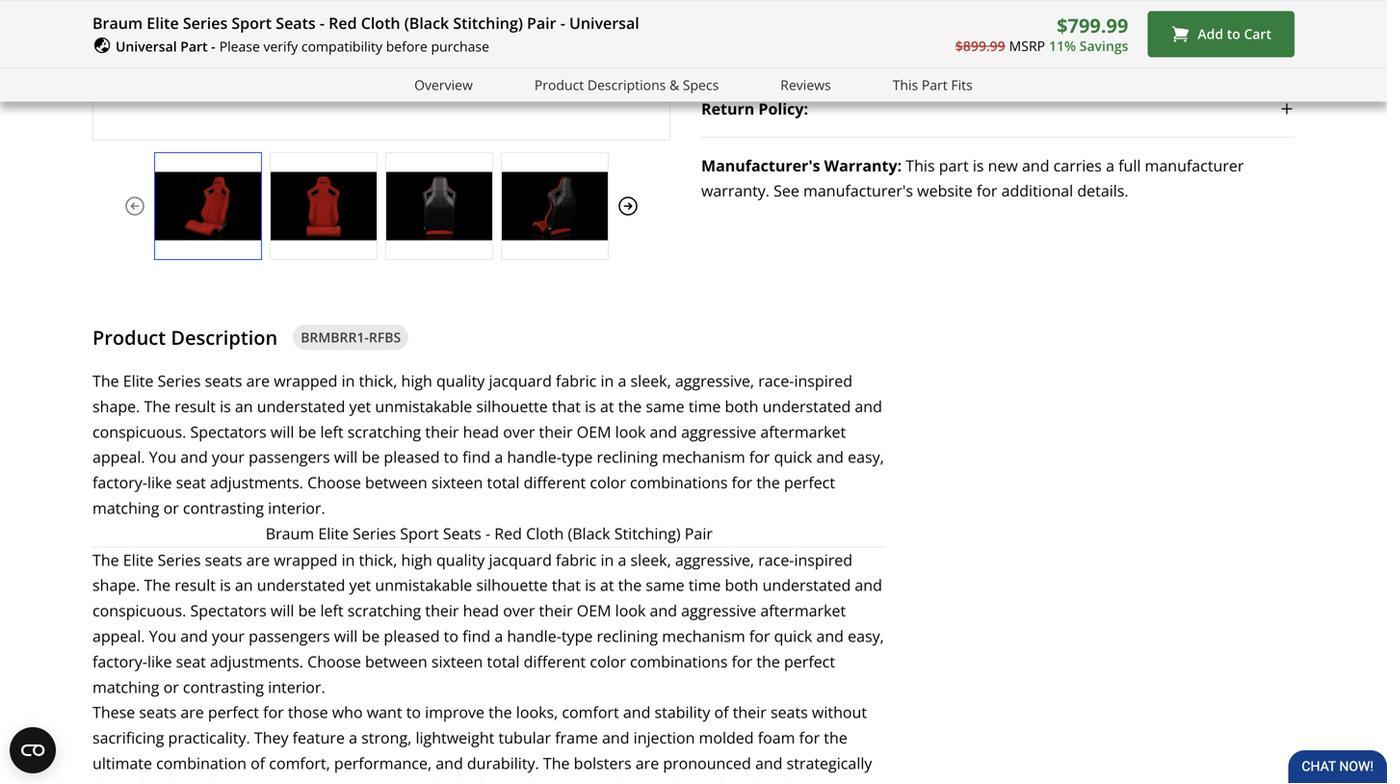 Task type: describe. For each thing, give the bounding box(es) containing it.
this part fits
[[893, 75, 973, 94]]

different for stitching)
[[524, 472, 586, 493]]

molded
[[699, 728, 754, 748]]

high for red
[[401, 371, 433, 391]]

left for perfect
[[320, 601, 344, 621]]

and inside this part is new and carries a full manufacturer warranty. see manufacturer's website for additional details.
[[1023, 155, 1050, 176]]

2 vertical spatial perfect
[[208, 702, 259, 723]]

thick, for for
[[359, 550, 397, 570]]

brmbrr1-rfbs
[[301, 328, 401, 346]]

part for universal
[[180, 37, 208, 55]]

being
[[208, 779, 248, 784]]

passengers for are
[[249, 626, 330, 647]]

manufacturer
[[1146, 155, 1245, 176]]

warranty:
[[825, 155, 902, 176]]

contrasting for braum
[[183, 498, 264, 519]]

0 vertical spatial stitching)
[[453, 13, 523, 33]]

thick, for seats
[[359, 371, 397, 391]]

part for this
[[922, 75, 948, 94]]

fits
[[952, 75, 973, 94]]

cloth inside the elite series seats are wrapped in thick, high quality jacquard fabric in a sleek, aggressive, race-inspired shape. the result is an understated yet unmistakable silhouette that is at the same time both understated and conspicuous. spectators will be left scratching their head over their oem look and aggressive aftermarket appeal. you and your passengers will be pleased to find a handle-type reclining mechanism for quick and easy, factory-like seat adjustments. choose between sixteen total different color combinations for the perfect matching or contrasting interior. braum elite series sport seats - red cloth (black stitching) pair
[[526, 523, 564, 544]]

1 vertical spatial universal
[[116, 37, 177, 55]]

combination
[[156, 753, 247, 774]]

pleased for who
[[384, 626, 440, 647]]

savings
[[1080, 37, 1129, 55]]

unmistakable for red
[[375, 396, 472, 417]]

2 verify from the left
[[882, 37, 917, 56]]

factory- for the elite series seats are wrapped in thick, high quality jacquard fabric in a sleek, aggressive, race-inspired shape. the result is an understated yet unmistakable silhouette that is at the same time both understated and conspicuous. spectators will be left scratching their head over their oem look and aggressive aftermarket appeal. you and your passengers will be pleased to find a handle-type reclining mechanism for quick and easy, factory-like seat adjustments. choose between sixteen total different color combinations for the perfect matching or contrasting interior. these seats are perfect for those who want to improve the looks, comfort and stability of their seats without sacrificing practicality. they feature a strong, lightweight tubular frame and injection molded foam for the ultimate combination of comfort, performance, and durability. the bolsters are pronounced and strategically shaped without being intrusive, so you can stay locked in and enjoy your drive without dreading 
[[93, 651, 147, 672]]

shape. for the elite series seats are wrapped in thick, high quality jacquard fabric in a sleek, aggressive, race-inspired shape. the result is an understated yet unmistakable silhouette that is at the same time both understated and conspicuous. spectators will be left scratching their head over their oem look and aggressive aftermarket appeal. you and your passengers will be pleased to find a handle-type reclining mechanism for quick and easy, factory-like seat adjustments. choose between sixteen total different color combinations for the perfect matching or contrasting interior. braum elite series sport seats - red cloth (black stitching) pair
[[93, 396, 140, 417]]

pair inside the elite series seats are wrapped in thick, high quality jacquard fabric in a sleek, aggressive, race-inspired shape. the result is an understated yet unmistakable silhouette that is at the same time both understated and conspicuous. spectators will be left scratching their head over their oem look and aggressive aftermarket appeal. you and your passengers will be pleased to find a handle-type reclining mechanism for quick and easy, factory-like seat adjustments. choose between sixteen total different color combinations for the perfect matching or contrasting interior. braum elite series sport seats - red cloth (black stitching) pair
[[685, 523, 713, 544]]

product description
[[93, 324, 278, 351]]

different for improve
[[524, 651, 586, 672]]

result for the elite series seats are wrapped in thick, high quality jacquard fabric in a sleek, aggressive, race-inspired shape. the result is an understated yet unmistakable silhouette that is at the same time both understated and conspicuous. spectators will be left scratching their head over their oem look and aggressive aftermarket appeal. you and your passengers will be pleased to find a handle-type reclining mechanism for quick and easy, factory-like seat adjustments. choose between sixteen total different color combinations for the perfect matching or contrasting interior. braum elite series sport seats - red cloth (black stitching) pair
[[175, 396, 216, 417]]

1 please from the left
[[219, 37, 260, 55]]

this for part
[[893, 75, 919, 94]]

head for cloth
[[463, 421, 499, 442]]

strong,
[[362, 728, 412, 748]]

at for the
[[600, 575, 614, 596]]

at for pair
[[600, 396, 614, 417]]

look for pair
[[616, 421, 646, 442]]

1 horizontal spatial without
[[656, 779, 711, 784]]

warranty.
[[702, 180, 770, 201]]

1 verify from the left
[[264, 37, 298, 55]]

0 vertical spatial (black
[[405, 13, 449, 33]]

enjoy
[[536, 779, 575, 784]]

2 horizontal spatial without
[[812, 702, 867, 723]]

product descriptions & specs link
[[535, 74, 719, 96]]

0 horizontal spatial without
[[149, 779, 204, 784]]

reclining for pair
[[597, 447, 658, 468]]

mechanism for pair
[[662, 447, 746, 468]]

jacquard for stitching)
[[489, 371, 552, 391]]

overview
[[415, 75, 473, 94]]

factory- for the elite series seats are wrapped in thick, high quality jacquard fabric in a sleek, aggressive, race-inspired shape. the result is an understated yet unmistakable silhouette that is at the same time both understated and conspicuous. spectators will be left scratching their head over their oem look and aggressive aftermarket appeal. you and your passengers will be pleased to find a handle-type reclining mechanism for quick and easy, factory-like seat adjustments. choose between sixteen total different color combinations for the perfect matching or contrasting interior. braum elite series sport seats - red cloth (black stitching) pair
[[93, 472, 147, 493]]

0 horizontal spatial cloth
[[361, 13, 401, 33]]

product descriptions & specs
[[535, 75, 719, 94]]

seats inside the elite series seats are wrapped in thick, high quality jacquard fabric in a sleek, aggressive, race-inspired shape. the result is an understated yet unmistakable silhouette that is at the same time both understated and conspicuous. spectators will be left scratching their head over their oem look and aggressive aftermarket appeal. you and your passengers will be pleased to find a handle-type reclining mechanism for quick and easy, factory-like seat adjustments. choose between sixteen total different color combinations for the perfect matching or contrasting interior. braum elite series sport seats - red cloth (black stitching) pair
[[205, 371, 242, 391]]

0 vertical spatial red
[[329, 13, 357, 33]]

that for improve
[[552, 575, 581, 596]]

0 horizontal spatial pair
[[527, 13, 557, 33]]

2 before from the left
[[1005, 37, 1047, 56]]

dreading
[[715, 779, 779, 784]]

you
[[343, 779, 370, 784]]

$799.99
[[1057, 12, 1129, 39]]

those
[[288, 702, 328, 723]]

2 please from the left
[[838, 37, 879, 56]]

for inside this part is new and carries a full manufacturer warranty. see manufacturer's website for additional details.
[[977, 180, 998, 201]]

or for these
[[163, 677, 179, 698]]

intrusive,
[[252, 779, 319, 784]]

inspired for the elite series seats are wrapped in thick, high quality jacquard fabric in a sleek, aggressive, race-inspired shape. the result is an understated yet unmistakable silhouette that is at the same time both understated and conspicuous. spectators will be left scratching their head over their oem look and aggressive aftermarket appeal. you and your passengers will be pleased to find a handle-type reclining mechanism for quick and easy, factory-like seat adjustments. choose between sixteen total different color combinations for the perfect matching or contrasting interior. braum elite series sport seats - red cloth (black stitching) pair
[[795, 371, 853, 391]]

can
[[374, 779, 399, 784]]

wrapped for perfect
[[274, 550, 338, 570]]

result for the elite series seats are wrapped in thick, high quality jacquard fabric in a sleek, aggressive, race-inspired shape. the result is an understated yet unmistakable silhouette that is at the same time both understated and conspicuous. spectators will be left scratching their head over their oem look and aggressive aftermarket appeal. you and your passengers will be pleased to find a handle-type reclining mechanism for quick and easy, factory-like seat adjustments. choose between sixteen total different color combinations for the perfect matching or contrasting interior. these seats are perfect for those who want to improve the looks, comfort and stability of their seats without sacrificing practicality. they feature a strong, lightweight tubular frame and injection molded foam for the ultimate combination of comfort, performance, and durability. the bolsters are pronounced and strategically shaped without being intrusive, so you can stay locked in and enjoy your drive without dreading 
[[175, 575, 216, 596]]

this part fits link
[[893, 74, 973, 96]]

adjustments. for elite
[[210, 472, 304, 493]]

cart
[[1245, 25, 1272, 43]]

stitching) inside the elite series seats are wrapped in thick, high quality jacquard fabric in a sleek, aggressive, race-inspired shape. the result is an understated yet unmistakable silhouette that is at the same time both understated and conspicuous. spectators will be left scratching their head over their oem look and aggressive aftermarket appeal. you and your passengers will be pleased to find a handle-type reclining mechanism for quick and easy, factory-like seat adjustments. choose between sixteen total different color combinations for the perfect matching or contrasting interior. braum elite series sport seats - red cloth (black stitching) pair
[[615, 523, 681, 544]]

specs
[[683, 75, 719, 94]]

1 horizontal spatial universal
[[570, 13, 640, 33]]

seat for these
[[176, 651, 206, 672]]

improve
[[425, 702, 485, 723]]

see
[[774, 180, 800, 201]]

overview link
[[415, 74, 473, 96]]

choose for sport
[[308, 472, 361, 493]]

1 purchase from the left
[[431, 37, 490, 55]]

perfect for the elite series seats are wrapped in thick, high quality jacquard fabric in a sleek, aggressive, race-inspired shape. the result is an understated yet unmistakable silhouette that is at the same time both understated and conspicuous. spectators will be left scratching their head over their oem look and aggressive aftermarket appeal. you and your passengers will be pleased to find a handle-type reclining mechanism for quick and easy, factory-like seat adjustments. choose between sixteen total different color combinations for the perfect matching or contrasting interior. braum elite series sport seats - red cloth (black stitching) pair
[[785, 472, 836, 493]]

this part is new and carries a full manufacturer warranty. see manufacturer's website for additional details.
[[702, 155, 1245, 201]]

braum inside the elite series seats are wrapped in thick, high quality jacquard fabric in a sleek, aggressive, race-inspired shape. the result is an understated yet unmistakable silhouette that is at the same time both understated and conspicuous. spectators will be left scratching their head over their oem look and aggressive aftermarket appeal. you and your passengers will be pleased to find a handle-type reclining mechanism for quick and easy, factory-like seat adjustments. choose between sixteen total different color combinations for the perfect matching or contrasting interior. braum elite series sport seats - red cloth (black stitching) pair
[[266, 523, 314, 544]]

description
[[171, 324, 278, 351]]

interior. for series
[[268, 498, 325, 519]]

between for who
[[365, 651, 428, 672]]

reviews
[[781, 75, 832, 94]]

&
[[670, 75, 680, 94]]

manufacturer's
[[702, 155, 821, 176]]

tubular
[[499, 728, 551, 748]]

strategically
[[787, 753, 873, 774]]

the elite series seats are wrapped in thick, high quality jacquard fabric in a sleek, aggressive, race-inspired shape. the result is an understated yet unmistakable silhouette that is at the same time both understated and conspicuous. spectators will be left scratching their head over their oem look and aggressive aftermarket appeal. you and your passengers will be pleased to find a handle-type reclining mechanism for quick and easy, factory-like seat adjustments. choose between sixteen total different color combinations for the perfect matching or contrasting interior. these seats are perfect for those who want to improve the looks, comfort and stability of their seats without sacrificing practicality. they feature a strong, lightweight tubular frame and injection molded foam for the ultimate combination of comfort, performance, and durability. the bolsters are pronounced and strategically shaped without being intrusive, so you can stay locked in and enjoy your drive without dreading 
[[93, 550, 885, 784]]

add
[[1198, 25, 1224, 43]]

time for pair
[[689, 396, 721, 417]]

unmistakable for who
[[375, 575, 472, 596]]

frame
[[555, 728, 598, 748]]

additional
[[1002, 180, 1074, 201]]

find for cloth
[[463, 447, 491, 468]]

manufacturer's
[[804, 180, 914, 201]]

1 before from the left
[[386, 37, 428, 55]]

details.
[[1078, 180, 1129, 201]]

reclining for the
[[597, 626, 658, 647]]

performance,
[[334, 753, 432, 774]]

pronounced
[[663, 753, 752, 774]]

adjustments. for seats
[[210, 651, 304, 672]]

sacrificing
[[93, 728, 164, 748]]

total for cloth
[[487, 472, 520, 493]]

feature
[[293, 728, 345, 748]]

an for elite
[[235, 396, 253, 417]]

return
[[702, 98, 755, 119]]

please verify compatibility before purchase
[[838, 37, 1108, 56]]

lightweight
[[416, 728, 495, 748]]

contrasting for these
[[183, 677, 264, 698]]

injection
[[634, 728, 695, 748]]

elite for the elite series seats are wrapped in thick, high quality jacquard fabric in a sleek, aggressive, race-inspired shape. the result is an understated yet unmistakable silhouette that is at the same time both understated and conspicuous. spectators will be left scratching their head over their oem look and aggressive aftermarket appeal. you and your passengers will be pleased to find a handle-type reclining mechanism for quick and easy, factory-like seat adjustments. choose between sixteen total different color combinations for the perfect matching or contrasting interior. braum elite series sport seats - red cloth (black stitching) pair
[[123, 371, 154, 391]]

interior. for are
[[268, 677, 325, 698]]

return policy:
[[702, 98, 809, 119]]

shape. for the elite series seats are wrapped in thick, high quality jacquard fabric in a sleek, aggressive, race-inspired shape. the result is an understated yet unmistakable silhouette that is at the same time both understated and conspicuous. spectators will be left scratching their head over their oem look and aggressive aftermarket appeal. you and your passengers will be pleased to find a handle-type reclining mechanism for quick and easy, factory-like seat adjustments. choose between sixteen total different color combinations for the perfect matching or contrasting interior. these seats are perfect for those who want to improve the looks, comfort and stability of their seats without sacrificing practicality. they feature a strong, lightweight tubular frame and injection molded foam for the ultimate combination of comfort, performance, and durability. the bolsters are pronounced and strategically shaped without being intrusive, so you can stay locked in and enjoy your drive without dreading 
[[93, 575, 140, 596]]

sport inside the elite series seats are wrapped in thick, high quality jacquard fabric in a sleek, aggressive, race-inspired shape. the result is an understated yet unmistakable silhouette that is at the same time both understated and conspicuous. spectators will be left scratching their head over their oem look and aggressive aftermarket appeal. you and your passengers will be pleased to find a handle-type reclining mechanism for quick and easy, factory-like seat adjustments. choose between sixteen total different color combinations for the perfect matching or contrasting interior. braum elite series sport seats - red cloth (black stitching) pair
[[400, 523, 439, 544]]

series for the elite series seats are wrapped in thick, high quality jacquard fabric in a sleek, aggressive, race-inspired shape. the result is an understated yet unmistakable silhouette that is at the same time both understated and conspicuous. spectators will be left scratching their head over their oem look and aggressive aftermarket appeal. you and your passengers will be pleased to find a handle-type reclining mechanism for quick and easy, factory-like seat adjustments. choose between sixteen total different color combinations for the perfect matching or contrasting interior. these seats are perfect for those who want to improve the looks, comfort and stability of their seats without sacrificing practicality. they feature a strong, lightweight tubular frame and injection molded foam for the ultimate combination of comfort, performance, and durability. the bolsters are pronounced and strategically shaped without being intrusive, so you can stay locked in and enjoy your drive without dreading 
[[158, 550, 201, 570]]

so
[[323, 779, 339, 784]]

drive
[[616, 779, 652, 784]]

yet for sport
[[349, 396, 371, 417]]

stability
[[655, 702, 711, 723]]

durability.
[[467, 753, 540, 774]]

product for product descriptions & specs
[[535, 75, 584, 94]]

same for the
[[646, 575, 685, 596]]

practicality.
[[168, 728, 250, 748]]

perfect for the elite series seats are wrapped in thick, high quality jacquard fabric in a sleek, aggressive, race-inspired shape. the result is an understated yet unmistakable silhouette that is at the same time both understated and conspicuous. spectators will be left scratching their head over their oem look and aggressive aftermarket appeal. you and your passengers will be pleased to find a handle-type reclining mechanism for quick and easy, factory-like seat adjustments. choose between sixteen total different color combinations for the perfect matching or contrasting interior. these seats are perfect for those who want to improve the looks, comfort and stability of their seats without sacrificing practicality. they feature a strong, lightweight tubular frame and injection molded foam for the ultimate combination of comfort, performance, and durability. the bolsters are pronounced and strategically shaped without being intrusive, so you can stay locked in and enjoy your drive without dreading 
[[785, 651, 836, 672]]

0 vertical spatial seats
[[276, 13, 316, 33]]

foam
[[758, 728, 796, 748]]

high for who
[[401, 550, 433, 570]]

msrp
[[1010, 37, 1046, 55]]

over for improve
[[503, 601, 535, 621]]

0 vertical spatial sport
[[232, 13, 272, 33]]

these
[[93, 702, 135, 723]]

0 vertical spatial of
[[715, 702, 729, 723]]

wrapped for sport
[[274, 371, 338, 391]]

is inside this part is new and carries a full manufacturer warranty. see manufacturer's website for additional details.
[[973, 155, 985, 176]]

11%
[[1050, 37, 1077, 55]]

reviews link
[[781, 74, 832, 96]]

quick for the elite series seats are wrapped in thick, high quality jacquard fabric in a sleek, aggressive, race-inspired shape. the result is an understated yet unmistakable silhouette that is at the same time both understated and conspicuous. spectators will be left scratching their head over their oem look and aggressive aftermarket appeal. you and your passengers will be pleased to find a handle-type reclining mechanism for quick and easy, factory-like seat adjustments. choose between sixteen total different color combinations for the perfect matching or contrasting interior. braum elite series sport seats - red cloth (black stitching) pair
[[775, 447, 813, 468]]



Task type: locate. For each thing, give the bounding box(es) containing it.
0 vertical spatial race-
[[759, 371, 795, 391]]

you for braum
[[149, 447, 177, 468]]

pleased for red
[[384, 447, 440, 468]]

1 between from the top
[[365, 472, 428, 493]]

1 vertical spatial scratching
[[348, 601, 421, 621]]

1 matching from the top
[[93, 498, 159, 519]]

return policy: button
[[702, 81, 1295, 137]]

0 horizontal spatial before
[[386, 37, 428, 55]]

sleek, for the
[[631, 550, 672, 570]]

conspicuous. inside the elite series seats are wrapped in thick, high quality jacquard fabric in a sleek, aggressive, race-inspired shape. the result is an understated yet unmistakable silhouette that is at the same time both understated and conspicuous. spectators will be left scratching their head over their oem look and aggressive aftermarket appeal. you and your passengers will be pleased to find a handle-type reclining mechanism for quick and easy, factory-like seat adjustments. choose between sixteen total different color combinations for the perfect matching or contrasting interior. braum elite series sport seats - red cloth (black stitching) pair
[[93, 421, 186, 442]]

1 factory- from the top
[[93, 472, 147, 493]]

result inside the elite series seats are wrapped in thick, high quality jacquard fabric in a sleek, aggressive, race-inspired shape. the result is an understated yet unmistakable silhouette that is at the same time both understated and conspicuous. spectators will be left scratching their head over their oem look and aggressive aftermarket appeal. you and your passengers will be pleased to find a handle-type reclining mechanism for quick and easy, factory-like seat adjustments. choose between sixteen total different color combinations for the perfect matching or contrasting interior. these seats are perfect for those who want to improve the looks, comfort and stability of their seats without sacrificing practicality. they feature a strong, lightweight tubular frame and injection molded foam for the ultimate combination of comfort, performance, and durability. the bolsters are pronounced and strategically shaped without being intrusive, so you can stay locked in and enjoy your drive without dreading
[[175, 575, 216, 596]]

conspicuous. inside the elite series seats are wrapped in thick, high quality jacquard fabric in a sleek, aggressive, race-inspired shape. the result is an understated yet unmistakable silhouette that is at the same time both understated and conspicuous. spectators will be left scratching their head over their oem look and aggressive aftermarket appeal. you and your passengers will be pleased to find a handle-type reclining mechanism for quick and easy, factory-like seat adjustments. choose between sixteen total different color combinations for the perfect matching or contrasting interior. these seats are perfect for those who want to improve the looks, comfort and stability of their seats without sacrificing practicality. they feature a strong, lightweight tubular frame and injection molded foam for the ultimate combination of comfort, performance, and durability. the bolsters are pronounced and strategically shaped without being intrusive, so you can stay locked in and enjoy your drive without dreading
[[93, 601, 186, 621]]

1 vertical spatial stitching)
[[615, 523, 681, 544]]

1 vertical spatial aggressive
[[682, 601, 757, 621]]

0 horizontal spatial sport
[[232, 13, 272, 33]]

1 total from the top
[[487, 472, 520, 493]]

yet inside the elite series seats are wrapped in thick, high quality jacquard fabric in a sleek, aggressive, race-inspired shape. the result is an understated yet unmistakable silhouette that is at the same time both understated and conspicuous. spectators will be left scratching their head over their oem look and aggressive aftermarket appeal. you and your passengers will be pleased to find a handle-type reclining mechanism for quick and easy, factory-like seat adjustments. choose between sixteen total different color combinations for the perfect matching or contrasting interior. braum elite series sport seats - red cloth (black stitching) pair
[[349, 396, 371, 417]]

an for seats
[[235, 575, 253, 596]]

the
[[93, 371, 119, 391], [144, 396, 171, 417], [93, 550, 119, 570], [144, 575, 171, 596], [544, 753, 570, 774]]

2 scratching from the top
[[348, 601, 421, 621]]

descriptions
[[588, 75, 666, 94]]

locked
[[436, 779, 483, 784]]

aftermarket
[[761, 421, 846, 442], [761, 601, 846, 621]]

jacquard inside the elite series seats are wrapped in thick, high quality jacquard fabric in a sleek, aggressive, race-inspired shape. the result is an understated yet unmistakable silhouette that is at the same time both understated and conspicuous. spectators will be left scratching their head over their oem look and aggressive aftermarket appeal. you and your passengers will be pleased to find a handle-type reclining mechanism for quick and easy, factory-like seat adjustments. choose between sixteen total different color combinations for the perfect matching or contrasting interior. braum elite series sport seats - red cloth (black stitching) pair
[[489, 371, 552, 391]]

choose for perfect
[[308, 651, 361, 672]]

0 vertical spatial between
[[365, 472, 428, 493]]

head inside the elite series seats are wrapped in thick, high quality jacquard fabric in a sleek, aggressive, race-inspired shape. the result is an understated yet unmistakable silhouette that is at the same time both understated and conspicuous. spectators will be left scratching their head over their oem look and aggressive aftermarket appeal. you and your passengers will be pleased to find a handle-type reclining mechanism for quick and easy, factory-like seat adjustments. choose between sixteen total different color combinations for the perfect matching or contrasting interior. braum elite series sport seats - red cloth (black stitching) pair
[[463, 421, 499, 442]]

1 thick, from the top
[[359, 371, 397, 391]]

1 horizontal spatial seats
[[443, 523, 482, 544]]

seat
[[176, 472, 206, 493], [176, 651, 206, 672]]

open widget image
[[10, 728, 56, 774]]

2 jacquard from the top
[[489, 550, 552, 570]]

2 result from the top
[[175, 575, 216, 596]]

head
[[463, 421, 499, 442], [463, 601, 499, 621]]

0 vertical spatial silhouette
[[476, 396, 548, 417]]

1 horizontal spatial verify
[[882, 37, 917, 56]]

1 sleek, from the top
[[631, 371, 672, 391]]

passengers for series
[[249, 447, 330, 468]]

rfbs
[[369, 328, 401, 346]]

1 vertical spatial conspicuous.
[[93, 601, 186, 621]]

2 mechanism from the top
[[662, 626, 746, 647]]

1 yet from the top
[[349, 396, 371, 417]]

inspired inside the elite series seats are wrapped in thick, high quality jacquard fabric in a sleek, aggressive, race-inspired shape. the result is an understated yet unmistakable silhouette that is at the same time both understated and conspicuous. spectators will be left scratching their head over their oem look and aggressive aftermarket appeal. you and your passengers will be pleased to find a handle-type reclining mechanism for quick and easy, factory-like seat adjustments. choose between sixteen total different color combinations for the perfect matching or contrasting interior. these seats are perfect for those who want to improve the looks, comfort and stability of their seats without sacrificing practicality. they feature a strong, lightweight tubular frame and injection molded foam for the ultimate combination of comfort, performance, and durability. the bolsters are pronounced and strategically shaped without being intrusive, so you can stay locked in and enjoy your drive without dreading
[[795, 550, 853, 570]]

spectators inside the elite series seats are wrapped in thick, high quality jacquard fabric in a sleek, aggressive, race-inspired shape. the result is an understated yet unmistakable silhouette that is at the same time both understated and conspicuous. spectators will be left scratching their head over their oem look and aggressive aftermarket appeal. you and your passengers will be pleased to find a handle-type reclining mechanism for quick and easy, factory-like seat adjustments. choose between sixteen total different color combinations for the perfect matching or contrasting interior. braum elite series sport seats - red cloth (black stitching) pair
[[190, 421, 267, 442]]

2 find from the top
[[463, 626, 491, 647]]

both inside the elite series seats are wrapped in thick, high quality jacquard fabric in a sleek, aggressive, race-inspired shape. the result is an understated yet unmistakable silhouette that is at the same time both understated and conspicuous. spectators will be left scratching their head over their oem look and aggressive aftermarket appeal. you and your passengers will be pleased to find a handle-type reclining mechanism for quick and easy, factory-like seat adjustments. choose between sixteen total different color combinations for the perfect matching or contrasting interior. these seats are perfect for those who want to improve the looks, comfort and stability of their seats without sacrificing practicality. they feature a strong, lightweight tubular frame and injection molded foam for the ultimate combination of comfort, performance, and durability. the bolsters are pronounced and strategically shaped without being intrusive, so you can stay locked in and enjoy your drive without dreading
[[725, 575, 759, 596]]

0 vertical spatial interior.
[[268, 498, 325, 519]]

0 vertical spatial reclining
[[597, 447, 658, 468]]

2 sleek, from the top
[[631, 550, 672, 570]]

silhouette inside the elite series seats are wrapped in thick, high quality jacquard fabric in a sleek, aggressive, race-inspired shape. the result is an understated yet unmistakable silhouette that is at the same time both understated and conspicuous. spectators will be left scratching their head over their oem look and aggressive aftermarket appeal. you and your passengers will be pleased to find a handle-type reclining mechanism for quick and easy, factory-like seat adjustments. choose between sixteen total different color combinations for the perfect matching or contrasting interior. these seats are perfect for those who want to improve the looks, comfort and stability of their seats without sacrificing practicality. they feature a strong, lightweight tubular frame and injection molded foam for the ultimate combination of comfort, performance, and durability. the bolsters are pronounced and strategically shaped without being intrusive, so you can stay locked in and enjoy your drive without dreading
[[476, 575, 548, 596]]

silhouette inside the elite series seats are wrapped in thick, high quality jacquard fabric in a sleek, aggressive, race-inspired shape. the result is an understated yet unmistakable silhouette that is at the same time both understated and conspicuous. spectators will be left scratching their head over their oem look and aggressive aftermarket appeal. you and your passengers will be pleased to find a handle-type reclining mechanism for quick and easy, factory-like seat adjustments. choose between sixteen total different color combinations for the perfect matching or contrasting interior. braum elite series sport seats - red cloth (black stitching) pair
[[476, 396, 548, 417]]

fabric for improve
[[556, 550, 597, 570]]

2 you from the top
[[149, 626, 177, 647]]

1 sixteen from the top
[[432, 472, 483, 493]]

fabric for stitching)
[[556, 371, 597, 391]]

silhouette for stitching)
[[476, 396, 548, 417]]

different
[[524, 472, 586, 493], [524, 651, 586, 672]]

new
[[989, 155, 1019, 176]]

compatibility up fits
[[920, 37, 1001, 56]]

comfort,
[[269, 753, 330, 774]]

unmistakable
[[375, 396, 472, 417], [375, 575, 472, 596]]

add to cart
[[1198, 25, 1272, 43]]

like for braum
[[147, 472, 172, 493]]

0 vertical spatial inspired
[[795, 371, 853, 391]]

matching inside the elite series seats are wrapped in thick, high quality jacquard fabric in a sleek, aggressive, race-inspired shape. the result is an understated yet unmistakable silhouette that is at the same time both understated and conspicuous. spectators will be left scratching their head over their oem look and aggressive aftermarket appeal. you and your passengers will be pleased to find a handle-type reclining mechanism for quick and easy, factory-like seat adjustments. choose between sixteen total different color combinations for the perfect matching or contrasting interior. these seats are perfect for those who want to improve the looks, comfort and stability of their seats without sacrificing practicality. they feature a strong, lightweight tubular frame and injection molded foam for the ultimate combination of comfort, performance, and durability. the bolsters are pronounced and strategically shaped without being intrusive, so you can stay locked in and enjoy your drive without dreading
[[93, 677, 159, 698]]

look inside the elite series seats are wrapped in thick, high quality jacquard fabric in a sleek, aggressive, race-inspired shape. the result is an understated yet unmistakable silhouette that is at the same time both understated and conspicuous. spectators will be left scratching their head over their oem look and aggressive aftermarket appeal. you and your passengers will be pleased to find a handle-type reclining mechanism for quick and easy, factory-like seat adjustments. choose between sixteen total different color combinations for the perfect matching or contrasting interior. these seats are perfect for those who want to improve the looks, comfort and stability of their seats without sacrificing practicality. they feature a strong, lightweight tubular frame and injection molded foam for the ultimate combination of comfort, performance, and durability. the bolsters are pronounced and strategically shaped without being intrusive, so you can stay locked in and enjoy your drive without dreading
[[616, 601, 646, 621]]

oem inside the elite series seats are wrapped in thick, high quality jacquard fabric in a sleek, aggressive, race-inspired shape. the result is an understated yet unmistakable silhouette that is at the same time both understated and conspicuous. spectators will be left scratching their head over their oem look and aggressive aftermarket appeal. you and your passengers will be pleased to find a handle-type reclining mechanism for quick and easy, factory-like seat adjustments. choose between sixteen total different color combinations for the perfect matching or contrasting interior. these seats are perfect for those who want to improve the looks, comfort and stability of their seats without sacrificing practicality. they feature a strong, lightweight tubular frame and injection molded foam for the ultimate combination of comfort, performance, and durability. the bolsters are pronounced and strategically shaped without being intrusive, so you can stay locked in and enjoy your drive without dreading
[[577, 601, 612, 621]]

full
[[1119, 155, 1142, 176]]

$799.99 $899.99 msrp 11% savings
[[956, 12, 1129, 55]]

quick inside the elite series seats are wrapped in thick, high quality jacquard fabric in a sleek, aggressive, race-inspired shape. the result is an understated yet unmistakable silhouette that is at the same time both understated and conspicuous. spectators will be left scratching their head over their oem look and aggressive aftermarket appeal. you and your passengers will be pleased to find a handle-type reclining mechanism for quick and easy, factory-like seat adjustments. choose between sixteen total different color combinations for the perfect matching or contrasting interior. these seats are perfect for those who want to improve the looks, comfort and stability of their seats without sacrificing practicality. they feature a strong, lightweight tubular frame and injection molded foam for the ultimate combination of comfort, performance, and durability. the bolsters are pronounced and strategically shaped without being intrusive, so you can stay locked in and enjoy your drive without dreading
[[775, 626, 813, 647]]

seat inside the elite series seats are wrapped in thick, high quality jacquard fabric in a sleek, aggressive, race-inspired shape. the result is an understated yet unmistakable silhouette that is at the same time both understated and conspicuous. spectators will be left scratching their head over their oem look and aggressive aftermarket appeal. you and your passengers will be pleased to find a handle-type reclining mechanism for quick and easy, factory-like seat adjustments. choose between sixteen total different color combinations for the perfect matching or contrasting interior. braum elite series sport seats - red cloth (black stitching) pair
[[176, 472, 206, 493]]

1 vertical spatial type
[[562, 626, 593, 647]]

yet inside the elite series seats are wrapped in thick, high quality jacquard fabric in a sleek, aggressive, race-inspired shape. the result is an understated yet unmistakable silhouette that is at the same time both understated and conspicuous. spectators will be left scratching their head over their oem look and aggressive aftermarket appeal. you and your passengers will be pleased to find a handle-type reclining mechanism for quick and easy, factory-like seat adjustments. choose between sixteen total different color combinations for the perfect matching or contrasting interior. these seats are perfect for those who want to improve the looks, comfort and stability of their seats without sacrificing practicality. they feature a strong, lightweight tubular frame and injection molded foam for the ultimate combination of comfort, performance, and durability. the bolsters are pronounced and strategically shaped without being intrusive, so you can stay locked in and enjoy your drive without dreading
[[349, 575, 371, 596]]

sixteen for want
[[432, 651, 483, 672]]

1 vertical spatial shape.
[[93, 575, 140, 596]]

1 vertical spatial look
[[616, 601, 646, 621]]

race- for the elite series seats are wrapped in thick, high quality jacquard fabric in a sleek, aggressive, race-inspired shape. the result is an understated yet unmistakable silhouette that is at the same time both understated and conspicuous. spectators will be left scratching their head over their oem look and aggressive aftermarket appeal. you and your passengers will be pleased to find a handle-type reclining mechanism for quick and easy, factory-like seat adjustments. choose between sixteen total different color combinations for the perfect matching or contrasting interior. braum elite series sport seats - red cloth (black stitching) pair
[[759, 371, 795, 391]]

inspired for the elite series seats are wrapped in thick, high quality jacquard fabric in a sleek, aggressive, race-inspired shape. the result is an understated yet unmistakable silhouette that is at the same time both understated and conspicuous. spectators will be left scratching their head over their oem look and aggressive aftermarket appeal. you and your passengers will be pleased to find a handle-type reclining mechanism for quick and easy, factory-like seat adjustments. choose between sixteen total different color combinations for the perfect matching or contrasting interior. these seats are perfect for those who want to improve the looks, comfort and stability of their seats without sacrificing practicality. they feature a strong, lightweight tubular frame and injection molded foam for the ultimate combination of comfort, performance, and durability. the bolsters are pronounced and strategically shaped without being intrusive, so you can stay locked in and enjoy your drive without dreading 
[[795, 550, 853, 570]]

fabric inside the elite series seats are wrapped in thick, high quality jacquard fabric in a sleek, aggressive, race-inspired shape. the result is an understated yet unmistakable silhouette that is at the same time both understated and conspicuous. spectators will be left scratching their head over their oem look and aggressive aftermarket appeal. you and your passengers will be pleased to find a handle-type reclining mechanism for quick and easy, factory-like seat adjustments. choose between sixteen total different color combinations for the perfect matching or contrasting interior. these seats are perfect for those who want to improve the looks, comfort and stability of their seats without sacrificing practicality. they feature a strong, lightweight tubular frame and injection molded foam for the ultimate combination of comfort, performance, and durability. the bolsters are pronounced and strategically shaped without being intrusive, so you can stay locked in and enjoy your drive without dreading
[[556, 550, 597, 570]]

yet for perfect
[[349, 575, 371, 596]]

2 time from the top
[[689, 575, 721, 596]]

0 vertical spatial time
[[689, 396, 721, 417]]

2 race- from the top
[[759, 550, 795, 570]]

sleek, inside the elite series seats are wrapped in thick, high quality jacquard fabric in a sleek, aggressive, race-inspired shape. the result is an understated yet unmistakable silhouette that is at the same time both understated and conspicuous. spectators will be left scratching their head over their oem look and aggressive aftermarket appeal. you and your passengers will be pleased to find a handle-type reclining mechanism for quick and easy, factory-like seat adjustments. choose between sixteen total different color combinations for the perfect matching or contrasting interior. braum elite series sport seats - red cloth (black stitching) pair
[[631, 371, 672, 391]]

type
[[562, 447, 593, 468], [562, 626, 593, 647]]

matching
[[93, 498, 159, 519], [93, 677, 159, 698]]

2 handle- from the top
[[507, 626, 562, 647]]

2 unmistakable from the top
[[375, 575, 472, 596]]

1 spectators from the top
[[190, 421, 267, 442]]

$899.99
[[956, 37, 1006, 55]]

0 vertical spatial braum
[[93, 13, 143, 33]]

who
[[332, 702, 363, 723]]

wrapped inside the elite series seats are wrapped in thick, high quality jacquard fabric in a sleek, aggressive, race-inspired shape. the result is an understated yet unmistakable silhouette that is at the same time both understated and conspicuous. spectators will be left scratching their head over their oem look and aggressive aftermarket appeal. you and your passengers will be pleased to find a handle-type reclining mechanism for quick and easy, factory-like seat adjustments. choose between sixteen total different color combinations for the perfect matching or contrasting interior. braum elite series sport seats - red cloth (black stitching) pair
[[274, 371, 338, 391]]

2 type from the top
[[562, 626, 593, 647]]

high inside the elite series seats are wrapped in thick, high quality jacquard fabric in a sleek, aggressive, race-inspired shape. the result is an understated yet unmistakable silhouette that is at the same time both understated and conspicuous. spectators will be left scratching their head over their oem look and aggressive aftermarket appeal. you and your passengers will be pleased to find a handle-type reclining mechanism for quick and easy, factory-like seat adjustments. choose between sixteen total different color combinations for the perfect matching or contrasting interior. these seats are perfect for those who want to improve the looks, comfort and stability of their seats without sacrificing practicality. they feature a strong, lightweight tubular frame and injection molded foam for the ultimate combination of comfort, performance, and durability. the bolsters are pronounced and strategically shaped without being intrusive, so you can stay locked in and enjoy your drive without dreading
[[401, 550, 433, 570]]

seats inside the elite series seats are wrapped in thick, high quality jacquard fabric in a sleek, aggressive, race-inspired shape. the result is an understated yet unmistakable silhouette that is at the same time both understated and conspicuous. spectators will be left scratching their head over their oem look and aggressive aftermarket appeal. you and your passengers will be pleased to find a handle-type reclining mechanism for quick and easy, factory-like seat adjustments. choose between sixteen total different color combinations for the perfect matching or contrasting interior. braum elite series sport seats - red cloth (black stitching) pair
[[443, 523, 482, 544]]

appeal.
[[93, 447, 145, 468], [93, 626, 145, 647]]

1 vertical spatial seat
[[176, 651, 206, 672]]

0 vertical spatial left
[[320, 421, 344, 442]]

like inside the elite series seats are wrapped in thick, high quality jacquard fabric in a sleek, aggressive, race-inspired shape. the result is an understated yet unmistakable silhouette that is at the same time both understated and conspicuous. spectators will be left scratching their head over their oem look and aggressive aftermarket appeal. you and your passengers will be pleased to find a handle-type reclining mechanism for quick and easy, factory-like seat adjustments. choose between sixteen total different color combinations for the perfect matching or contrasting interior. braum elite series sport seats - red cloth (black stitching) pair
[[147, 472, 172, 493]]

seat for braum
[[176, 472, 206, 493]]

inspired inside the elite series seats are wrapped in thick, high quality jacquard fabric in a sleek, aggressive, race-inspired shape. the result is an understated yet unmistakable silhouette that is at the same time both understated and conspicuous. spectators will be left scratching their head over their oem look and aggressive aftermarket appeal. you and your passengers will be pleased to find a handle-type reclining mechanism for quick and easy, factory-like seat adjustments. choose between sixteen total different color combinations for the perfect matching or contrasting interior. braum elite series sport seats - red cloth (black stitching) pair
[[795, 371, 853, 391]]

1 handle- from the top
[[507, 447, 562, 468]]

2 aggressive, from the top
[[676, 550, 755, 570]]

scratching for red
[[348, 421, 421, 442]]

0 vertical spatial that
[[552, 396, 581, 417]]

1 vertical spatial total
[[487, 651, 520, 672]]

2 high from the top
[[401, 550, 433, 570]]

are
[[246, 371, 270, 391], [246, 550, 270, 570], [181, 702, 204, 723], [636, 753, 659, 774]]

1 horizontal spatial product
[[535, 75, 584, 94]]

1 same from the top
[[646, 396, 685, 417]]

aggressive for pair
[[682, 421, 757, 442]]

appeal. for the elite series seats are wrapped in thick, high quality jacquard fabric in a sleek, aggressive, race-inspired shape. the result is an understated yet unmistakable silhouette that is at the same time both understated and conspicuous. spectators will be left scratching their head over their oem look and aggressive aftermarket appeal. you and your passengers will be pleased to find a handle-type reclining mechanism for quick and easy, factory-like seat adjustments. choose between sixteen total different color combinations for the perfect matching or contrasting interior. braum elite series sport seats - red cloth (black stitching) pair
[[93, 447, 145, 468]]

1 oem from the top
[[577, 421, 612, 442]]

time
[[689, 396, 721, 417], [689, 575, 721, 596]]

0 vertical spatial factory-
[[93, 472, 147, 493]]

quick for the elite series seats are wrapped in thick, high quality jacquard fabric in a sleek, aggressive, race-inspired shape. the result is an understated yet unmistakable silhouette that is at the same time both understated and conspicuous. spectators will be left scratching their head over their oem look and aggressive aftermarket appeal. you and your passengers will be pleased to find a handle-type reclining mechanism for quick and easy, factory-like seat adjustments. choose between sixteen total different color combinations for the perfect matching or contrasting interior. these seats are perfect for those who want to improve the looks, comfort and stability of their seats without sacrificing practicality. they feature a strong, lightweight tubular frame and injection molded foam for the ultimate combination of comfort, performance, and durability. the bolsters are pronounced and strategically shaped without being intrusive, so you can stay locked in and enjoy your drive without dreading 
[[775, 626, 813, 647]]

sixteen
[[432, 472, 483, 493], [432, 651, 483, 672]]

0 vertical spatial pair
[[527, 13, 557, 33]]

add to cart button
[[1148, 11, 1295, 57]]

0 vertical spatial like
[[147, 472, 172, 493]]

0 vertical spatial part
[[180, 37, 208, 55]]

mechanism for the
[[662, 626, 746, 647]]

easy,
[[848, 447, 885, 468], [848, 626, 885, 647]]

series for braum elite series sport seats - red cloth (black stitching) pair - universal
[[183, 13, 228, 33]]

0 vertical spatial oem
[[577, 421, 612, 442]]

1 look from the top
[[616, 421, 646, 442]]

elite inside the elite series seats are wrapped in thick, high quality jacquard fabric in a sleek, aggressive, race-inspired shape. the result is an understated yet unmistakable silhouette that is at the same time both understated and conspicuous. spectators will be left scratching their head over their oem look and aggressive aftermarket appeal. you and your passengers will be pleased to find a handle-type reclining mechanism for quick and easy, factory-like seat adjustments. choose between sixteen total different color combinations for the perfect matching or contrasting interior. these seats are perfect for those who want to improve the looks, comfort and stability of their seats without sacrificing practicality. they feature a strong, lightweight tubular frame and injection molded foam for the ultimate combination of comfort, performance, and durability. the bolsters are pronounced and strategically shaped without being intrusive, so you can stay locked in and enjoy your drive without dreading
[[123, 550, 154, 570]]

2 quick from the top
[[775, 626, 813, 647]]

aggressive, for the elite series seats are wrapped in thick, high quality jacquard fabric in a sleek, aggressive, race-inspired shape. the result is an understated yet unmistakable silhouette that is at the same time both understated and conspicuous. spectators will be left scratching their head over their oem look and aggressive aftermarket appeal. you and your passengers will be pleased to find a handle-type reclining mechanism for quick and easy, factory-like seat adjustments. choose between sixteen total different color combinations for the perfect matching or contrasting interior. braum elite series sport seats - red cloth (black stitching) pair
[[676, 371, 755, 391]]

please
[[219, 37, 260, 55], [838, 37, 879, 56]]

0 horizontal spatial verify
[[264, 37, 298, 55]]

without
[[812, 702, 867, 723], [149, 779, 204, 784], [656, 779, 711, 784]]

1 choose from the top
[[308, 472, 361, 493]]

1 vertical spatial (black
[[568, 523, 611, 544]]

0 vertical spatial quality
[[437, 371, 485, 391]]

easy, inside the elite series seats are wrapped in thick, high quality jacquard fabric in a sleek, aggressive, race-inspired shape. the result is an understated yet unmistakable silhouette that is at the same time both understated and conspicuous. spectators will be left scratching their head over their oem look and aggressive aftermarket appeal. you and your passengers will be pleased to find a handle-type reclining mechanism for quick and easy, factory-like seat adjustments. choose between sixteen total different color combinations for the perfect matching or contrasting interior. these seats are perfect for those who want to improve the looks, comfort and stability of their seats without sacrificing practicality. they feature a strong, lightweight tubular frame and injection molded foam for the ultimate combination of comfort, performance, and durability. the bolsters are pronounced and strategically shaped without being intrusive, so you can stay locked in and enjoy your drive without dreading
[[848, 626, 885, 647]]

aggressive, inside the elite series seats are wrapped in thick, high quality jacquard fabric in a sleek, aggressive, race-inspired shape. the result is an understated yet unmistakable silhouette that is at the same time both understated and conspicuous. spectators will be left scratching their head over their oem look and aggressive aftermarket appeal. you and your passengers will be pleased to find a handle-type reclining mechanism for quick and easy, factory-like seat adjustments. choose between sixteen total different color combinations for the perfect matching or contrasting interior. braum elite series sport seats - red cloth (black stitching) pair
[[676, 371, 755, 391]]

2 silhouette from the top
[[476, 575, 548, 596]]

mechanism
[[662, 447, 746, 468], [662, 626, 746, 647]]

a inside this part is new and carries a full manufacturer warranty. see manufacturer's website for additional details.
[[1107, 155, 1115, 176]]

spectators inside the elite series seats are wrapped in thick, high quality jacquard fabric in a sleek, aggressive, race-inspired shape. the result is an understated yet unmistakable silhouette that is at the same time both understated and conspicuous. spectators will be left scratching their head over their oem look and aggressive aftermarket appeal. you and your passengers will be pleased to find a handle-type reclining mechanism for quick and easy, factory-like seat adjustments. choose between sixteen total different color combinations for the perfect matching or contrasting interior. these seats are perfect for those who want to improve the looks, comfort and stability of their seats without sacrificing practicality. they feature a strong, lightweight tubular frame and injection molded foam for the ultimate combination of comfort, performance, and durability. the bolsters are pronounced and strategically shaped without being intrusive, so you can stay locked in and enjoy your drive without dreading
[[190, 601, 267, 621]]

between inside the elite series seats are wrapped in thick, high quality jacquard fabric in a sleek, aggressive, race-inspired shape. the result is an understated yet unmistakable silhouette that is at the same time both understated and conspicuous. spectators will be left scratching their head over their oem look and aggressive aftermarket appeal. you and your passengers will be pleased to find a handle-type reclining mechanism for quick and easy, factory-like seat adjustments. choose between sixteen total different color combinations for the perfect matching or contrasting interior. braum elite series sport seats - red cloth (black stitching) pair
[[365, 472, 428, 493]]

purchase right 'msrp'
[[1050, 37, 1108, 56]]

1 vertical spatial oem
[[577, 601, 612, 621]]

time inside the elite series seats are wrapped in thick, high quality jacquard fabric in a sleek, aggressive, race-inspired shape. the result is an understated yet unmistakable silhouette that is at the same time both understated and conspicuous. spectators will be left scratching their head over their oem look and aggressive aftermarket appeal. you and your passengers will be pleased to find a handle-type reclining mechanism for quick and easy, factory-like seat adjustments. choose between sixteen total different color combinations for the perfect matching or contrasting interior. braum elite series sport seats - red cloth (black stitching) pair
[[689, 396, 721, 417]]

your for these
[[212, 626, 245, 647]]

product inside product descriptions & specs link
[[535, 75, 584, 94]]

product left descriptions
[[535, 75, 584, 94]]

pair
[[527, 13, 557, 33], [685, 523, 713, 544]]

to inside the elite series seats are wrapped in thick, high quality jacquard fabric in a sleek, aggressive, race-inspired shape. the result is an understated yet unmistakable silhouette that is at the same time both understated and conspicuous. spectators will be left scratching their head over their oem look and aggressive aftermarket appeal. you and your passengers will be pleased to find a handle-type reclining mechanism for quick and easy, factory-like seat adjustments. choose between sixteen total different color combinations for the perfect matching or contrasting interior. braum elite series sport seats - red cloth (black stitching) pair
[[444, 447, 459, 468]]

brmbrr1-rfbs braum elite series sport seats - red cloth (black stitching) pair - universal, image
[[93, 0, 670, 42], [155, 172, 261, 240], [271, 172, 377, 240], [386, 172, 493, 240], [502, 172, 608, 240]]

type inside the elite series seats are wrapped in thick, high quality jacquard fabric in a sleek, aggressive, race-inspired shape. the result is an understated yet unmistakable silhouette that is at the same time both understated and conspicuous. spectators will be left scratching their head over their oem look and aggressive aftermarket appeal. you and your passengers will be pleased to find a handle-type reclining mechanism for quick and easy, factory-like seat adjustments. choose between sixteen total different color combinations for the perfect matching or contrasting interior. braum elite series sport seats - red cloth (black stitching) pair
[[562, 447, 593, 468]]

1 color from the top
[[590, 472, 626, 493]]

this left fits
[[893, 75, 919, 94]]

quality inside the elite series seats are wrapped in thick, high quality jacquard fabric in a sleek, aggressive, race-inspired shape. the result is an understated yet unmistakable silhouette that is at the same time both understated and conspicuous. spectators will be left scratching their head over their oem look and aggressive aftermarket appeal. you and your passengers will be pleased to find a handle-type reclining mechanism for quick and easy, factory-like seat adjustments. choose between sixteen total different color combinations for the perfect matching or contrasting interior. these seats are perfect for those who want to improve the looks, comfort and stability of their seats without sacrificing practicality. they feature a strong, lightweight tubular frame and injection molded foam for the ultimate combination of comfort, performance, and durability. the bolsters are pronounced and strategically shaped without being intrusive, so you can stay locked in and enjoy your drive without dreading
[[437, 550, 485, 570]]

both for the elite series seats are wrapped in thick, high quality jacquard fabric in a sleek, aggressive, race-inspired shape. the result is an understated yet unmistakable silhouette that is at the same time both understated and conspicuous. spectators will be left scratching their head over their oem look and aggressive aftermarket appeal. you and your passengers will be pleased to find a handle-type reclining mechanism for quick and easy, factory-like seat adjustments. choose between sixteen total different color combinations for the perfect matching or contrasting interior. these seats are perfect for those who want to improve the looks, comfort and stability of their seats without sacrificing practicality. they feature a strong, lightweight tubular frame and injection molded foam for the ultimate combination of comfort, performance, and durability. the bolsters are pronounced and strategically shaped without being intrusive, so you can stay locked in and enjoy your drive without dreading 
[[725, 575, 759, 596]]

stay
[[403, 779, 432, 784]]

color inside the elite series seats are wrapped in thick, high quality jacquard fabric in a sleek, aggressive, race-inspired shape. the result is an understated yet unmistakable silhouette that is at the same time both understated and conspicuous. spectators will be left scratching their head over their oem look and aggressive aftermarket appeal. you and your passengers will be pleased to find a handle-type reclining mechanism for quick and easy, factory-like seat adjustments. choose between sixteen total different color combinations for the perfect matching or contrasting interior. braum elite series sport seats - red cloth (black stitching) pair
[[590, 472, 626, 493]]

1 aggressive from the top
[[682, 421, 757, 442]]

0 vertical spatial appeal.
[[93, 447, 145, 468]]

appeal. for the elite series seats are wrapped in thick, high quality jacquard fabric in a sleek, aggressive, race-inspired shape. the result is an understated yet unmistakable silhouette that is at the same time both understated and conspicuous. spectators will be left scratching their head over their oem look and aggressive aftermarket appeal. you and your passengers will be pleased to find a handle-type reclining mechanism for quick and easy, factory-like seat adjustments. choose between sixteen total different color combinations for the perfect matching or contrasting interior. these seats are perfect for those who want to improve the looks, comfort and stability of their seats without sacrificing practicality. they feature a strong, lightweight tubular frame and injection molded foam for the ultimate combination of comfort, performance, and durability. the bolsters are pronounced and strategically shaped without being intrusive, so you can stay locked in and enjoy your drive without dreading 
[[93, 626, 145, 647]]

aggressive inside the elite series seats are wrapped in thick, high quality jacquard fabric in a sleek, aggressive, race-inspired shape. the result is an understated yet unmistakable silhouette that is at the same time both understated and conspicuous. spectators will be left scratching their head over their oem look and aggressive aftermarket appeal. you and your passengers will be pleased to find a handle-type reclining mechanism for quick and easy, factory-like seat adjustments. choose between sixteen total different color combinations for the perfect matching or contrasting interior. braum elite series sport seats - red cloth (black stitching) pair
[[682, 421, 757, 442]]

like for these
[[147, 651, 172, 672]]

1 mechanism from the top
[[662, 447, 746, 468]]

1 appeal. from the top
[[93, 447, 145, 468]]

they
[[254, 728, 289, 748]]

oem inside the elite series seats are wrapped in thick, high quality jacquard fabric in a sleek, aggressive, race-inspired shape. the result is an understated yet unmistakable silhouette that is at the same time both understated and conspicuous. spectators will be left scratching their head over their oem look and aggressive aftermarket appeal. you and your passengers will be pleased to find a handle-type reclining mechanism for quick and easy, factory-like seat adjustments. choose between sixteen total different color combinations for the perfect matching or contrasting interior. braum elite series sport seats - red cloth (black stitching) pair
[[577, 421, 612, 442]]

2 oem from the top
[[577, 601, 612, 621]]

color for pair
[[590, 472, 626, 493]]

or for braum
[[163, 498, 179, 519]]

part
[[939, 155, 969, 176]]

easy, for the elite series seats are wrapped in thick, high quality jacquard fabric in a sleek, aggressive, race-inspired shape. the result is an understated yet unmistakable silhouette that is at the same time both understated and conspicuous. spectators will be left scratching their head over their oem look and aggressive aftermarket appeal. you and your passengers will be pleased to find a handle-type reclining mechanism for quick and easy, factory-like seat adjustments. choose between sixteen total different color combinations for the perfect matching or contrasting interior. these seats are perfect for those who want to improve the looks, comfort and stability of their seats without sacrificing practicality. they feature a strong, lightweight tubular frame and injection molded foam for the ultimate combination of comfort, performance, and durability. the bolsters are pronounced and strategically shaped without being intrusive, so you can stay locked in and enjoy your drive without dreading 
[[848, 626, 885, 647]]

purchase up overview
[[431, 37, 490, 55]]

2 left from the top
[[320, 601, 344, 621]]

1 vertical spatial your
[[212, 626, 245, 647]]

time inside the elite series seats are wrapped in thick, high quality jacquard fabric in a sleek, aggressive, race-inspired shape. the result is an understated yet unmistakable silhouette that is at the same time both understated and conspicuous. spectators will be left scratching their head over their oem look and aggressive aftermarket appeal. you and your passengers will be pleased to find a handle-type reclining mechanism for quick and easy, factory-like seat adjustments. choose between sixteen total different color combinations for the perfect matching or contrasting interior. these seats are perfect for those who want to improve the looks, comfort and stability of their seats without sacrificing practicality. they feature a strong, lightweight tubular frame and injection molded foam for the ultimate combination of comfort, performance, and durability. the bolsters are pronounced and strategically shaped without being intrusive, so you can stay locked in and enjoy your drive without dreading
[[689, 575, 721, 596]]

product left the description at the top of the page
[[93, 324, 166, 351]]

1 horizontal spatial purchase
[[1050, 37, 1108, 56]]

verify
[[264, 37, 298, 55], [882, 37, 917, 56]]

0 vertical spatial perfect
[[785, 472, 836, 493]]

go to right image image
[[617, 195, 640, 218]]

2 aggressive from the top
[[682, 601, 757, 621]]

0 horizontal spatial red
[[329, 13, 357, 33]]

find inside the elite series seats are wrapped in thick, high quality jacquard fabric in a sleek, aggressive, race-inspired shape. the result is an understated yet unmistakable silhouette that is at the same time both understated and conspicuous. spectators will be left scratching their head over their oem look and aggressive aftermarket appeal. you and your passengers will be pleased to find a handle-type reclining mechanism for quick and easy, factory-like seat adjustments. choose between sixteen total different color combinations for the perfect matching or contrasting interior. braum elite series sport seats - red cloth (black stitching) pair
[[463, 447, 491, 468]]

2 shape. from the top
[[93, 575, 140, 596]]

0 vertical spatial spectators
[[190, 421, 267, 442]]

appeal. inside the elite series seats are wrapped in thick, high quality jacquard fabric in a sleek, aggressive, race-inspired shape. the result is an understated yet unmistakable silhouette that is at the same time both understated and conspicuous. spectators will be left scratching their head over their oem look and aggressive aftermarket appeal. you and your passengers will be pleased to find a handle-type reclining mechanism for quick and easy, factory-like seat adjustments. choose between sixteen total different color combinations for the perfect matching or contrasting interior. braum elite series sport seats - red cloth (black stitching) pair
[[93, 447, 145, 468]]

combinations
[[630, 472, 728, 493], [630, 651, 728, 672]]

0 vertical spatial you
[[149, 447, 177, 468]]

of down they
[[251, 753, 265, 774]]

find for want
[[463, 626, 491, 647]]

-
[[320, 13, 325, 33], [561, 13, 566, 33], [211, 37, 216, 55], [486, 523, 491, 544]]

spectators for braum
[[190, 421, 267, 442]]

1 vertical spatial result
[[175, 575, 216, 596]]

series for the elite series seats are wrapped in thick, high quality jacquard fabric in a sleek, aggressive, race-inspired shape. the result is an understated yet unmistakable silhouette that is at the same time both understated and conspicuous. spectators will be left scratching their head over their oem look and aggressive aftermarket appeal. you and your passengers will be pleased to find a handle-type reclining mechanism for quick and easy, factory-like seat adjustments. choose between sixteen total different color combinations for the perfect matching or contrasting interior. braum elite series sport seats - red cloth (black stitching) pair
[[158, 371, 201, 391]]

look inside the elite series seats are wrapped in thick, high quality jacquard fabric in a sleek, aggressive, race-inspired shape. the result is an understated yet unmistakable silhouette that is at the same time both understated and conspicuous. spectators will be left scratching their head over their oem look and aggressive aftermarket appeal. you and your passengers will be pleased to find a handle-type reclining mechanism for quick and easy, factory-like seat adjustments. choose between sixteen total different color combinations for the perfect matching or contrasting interior. braum elite series sport seats - red cloth (black stitching) pair
[[616, 421, 646, 442]]

1 result from the top
[[175, 396, 216, 417]]

0 horizontal spatial of
[[251, 753, 265, 774]]

type inside the elite series seats are wrapped in thick, high quality jacquard fabric in a sleek, aggressive, race-inspired shape. the result is an understated yet unmistakable silhouette that is at the same time both understated and conspicuous. spectators will be left scratching their head over their oem look and aggressive aftermarket appeal. you and your passengers will be pleased to find a handle-type reclining mechanism for quick and easy, factory-like seat adjustments. choose between sixteen total different color combinations for the perfect matching or contrasting interior. these seats are perfect for those who want to improve the looks, comfort and stability of their seats without sacrificing practicality. they feature a strong, lightweight tubular frame and injection molded foam for the ultimate combination of comfort, performance, and durability. the bolsters are pronounced and strategically shaped without being intrusive, so you can stay locked in and enjoy your drive without dreading
[[562, 626, 593, 647]]

oem for stitching)
[[577, 421, 612, 442]]

seats
[[276, 13, 316, 33], [443, 523, 482, 544]]

an
[[235, 396, 253, 417], [235, 575, 253, 596]]

handle- for stitching)
[[507, 447, 562, 468]]

interior. inside the elite series seats are wrapped in thick, high quality jacquard fabric in a sleek, aggressive, race-inspired shape. the result is an understated yet unmistakable silhouette that is at the same time both understated and conspicuous. spectators will be left scratching their head over their oem look and aggressive aftermarket appeal. you and your passengers will be pleased to find a handle-type reclining mechanism for quick and easy, factory-like seat adjustments. choose between sixteen total different color combinations for the perfect matching or contrasting interior. these seats are perfect for those who want to improve the looks, comfort and stability of their seats without sacrificing practicality. they feature a strong, lightweight tubular frame and injection molded foam for the ultimate combination of comfort, performance, and durability. the bolsters are pronounced and strategically shaped without being intrusive, so you can stay locked in and enjoy your drive without dreading
[[268, 677, 325, 698]]

same
[[646, 396, 685, 417], [646, 575, 685, 596]]

seats
[[205, 371, 242, 391], [205, 550, 242, 570], [139, 702, 177, 723], [771, 702, 808, 723]]

1 vertical spatial time
[[689, 575, 721, 596]]

2 total from the top
[[487, 651, 520, 672]]

1 vertical spatial of
[[251, 753, 265, 774]]

sixteen inside the elite series seats are wrapped in thick, high quality jacquard fabric in a sleek, aggressive, race-inspired shape. the result is an understated yet unmistakable silhouette that is at the same time both understated and conspicuous. spectators will be left scratching their head over their oem look and aggressive aftermarket appeal. you and your passengers will be pleased to find a handle-type reclining mechanism for quick and easy, factory-like seat adjustments. choose between sixteen total different color combinations for the perfect matching or contrasting interior. these seats are perfect for those who want to improve the looks, comfort and stability of their seats without sacrificing practicality. they feature a strong, lightweight tubular frame and injection molded foam for the ultimate combination of comfort, performance, and durability. the bolsters are pronounced and strategically shaped without being intrusive, so you can stay locked in and enjoy your drive without dreading
[[432, 651, 483, 672]]

1 head from the top
[[463, 421, 499, 442]]

1 shape. from the top
[[93, 396, 140, 417]]

2 color from the top
[[590, 651, 626, 672]]

0 vertical spatial mechanism
[[662, 447, 746, 468]]

shaped
[[93, 779, 145, 784]]

2 reclining from the top
[[597, 626, 658, 647]]

head for want
[[463, 601, 499, 621]]

1 horizontal spatial of
[[715, 702, 729, 723]]

before left 11%
[[1005, 37, 1047, 56]]

at inside the elite series seats are wrapped in thick, high quality jacquard fabric in a sleek, aggressive, race-inspired shape. the result is an understated yet unmistakable silhouette that is at the same time both understated and conspicuous. spectators will be left scratching their head over their oem look and aggressive aftermarket appeal. you and your passengers will be pleased to find a handle-type reclining mechanism for quick and easy, factory-like seat adjustments. choose between sixteen total different color combinations for the perfect matching or contrasting interior. these seats are perfect for those who want to improve the looks, comfort and stability of their seats without sacrificing practicality. they feature a strong, lightweight tubular frame and injection molded foam for the ultimate combination of comfort, performance, and durability. the bolsters are pronounced and strategically shaped without being intrusive, so you can stay locked in and enjoy your drive without dreading
[[600, 575, 614, 596]]

2 combinations from the top
[[630, 651, 728, 672]]

1 horizontal spatial stitching)
[[615, 523, 681, 544]]

2 over from the top
[[503, 601, 535, 621]]

look for the
[[616, 601, 646, 621]]

race- for the elite series seats are wrapped in thick, high quality jacquard fabric in a sleek, aggressive, race-inspired shape. the result is an understated yet unmistakable silhouette that is at the same time both understated and conspicuous. spectators will be left scratching their head over their oem look and aggressive aftermarket appeal. you and your passengers will be pleased to find a handle-type reclining mechanism for quick and easy, factory-like seat adjustments. choose between sixteen total different color combinations for the perfect matching or contrasting interior. these seats are perfect for those who want to improve the looks, comfort and stability of their seats without sacrificing practicality. they feature a strong, lightweight tubular frame and injection molded foam for the ultimate combination of comfort, performance, and durability. the bolsters are pronounced and strategically shaped without being intrusive, so you can stay locked in and enjoy your drive without dreading 
[[759, 550, 795, 570]]

handle- inside the elite series seats are wrapped in thick, high quality jacquard fabric in a sleek, aggressive, race-inspired shape. the result is an understated yet unmistakable silhouette that is at the same time both understated and conspicuous. spectators will be left scratching their head over their oem look and aggressive aftermarket appeal. you and your passengers will be pleased to find a handle-type reclining mechanism for quick and easy, factory-like seat adjustments. choose between sixteen total different color combinations for the perfect matching or contrasting interior. these seats are perfect for those who want to improve the looks, comfort and stability of their seats without sacrificing practicality. they feature a strong, lightweight tubular frame and injection molded foam for the ultimate combination of comfort, performance, and durability. the bolsters are pronounced and strategically shaped without being intrusive, so you can stay locked in and enjoy your drive without dreading
[[507, 626, 562, 647]]

ultimate
[[93, 753, 152, 774]]

sleek,
[[631, 371, 672, 391], [631, 550, 672, 570]]

quality for want
[[437, 550, 485, 570]]

1 vertical spatial high
[[401, 550, 433, 570]]

find inside the elite series seats are wrapped in thick, high quality jacquard fabric in a sleek, aggressive, race-inspired shape. the result is an understated yet unmistakable silhouette that is at the same time both understated and conspicuous. spectators will be left scratching their head over their oem look and aggressive aftermarket appeal. you and your passengers will be pleased to find a handle-type reclining mechanism for quick and easy, factory-like seat adjustments. choose between sixteen total different color combinations for the perfect matching or contrasting interior. these seats are perfect for those who want to improve the looks, comfort and stability of their seats without sacrificing practicality. they feature a strong, lightweight tubular frame and injection molded foam for the ultimate combination of comfort, performance, and durability. the bolsters are pronounced and strategically shaped without being intrusive, so you can stay locked in and enjoy your drive without dreading
[[463, 626, 491, 647]]

wrapped
[[274, 371, 338, 391], [274, 550, 338, 570]]

1 vertical spatial easy,
[[848, 626, 885, 647]]

the elite series seats are wrapped in thick, high quality jacquard fabric in a sleek, aggressive, race-inspired shape. the result is an understated yet unmistakable silhouette that is at the same time both understated and conspicuous. spectators will be left scratching their head over their oem look and aggressive aftermarket appeal. you and your passengers will be pleased to find a handle-type reclining mechanism for quick and easy, factory-like seat adjustments. choose between sixteen total different color combinations for the perfect matching or contrasting interior. braum elite series sport seats - red cloth (black stitching) pair
[[93, 371, 885, 544]]

2 different from the top
[[524, 651, 586, 672]]

2 or from the top
[[163, 677, 179, 698]]

of up molded
[[715, 702, 729, 723]]

spectators for these
[[190, 601, 267, 621]]

1 vertical spatial cloth
[[526, 523, 564, 544]]

aggressive, for the elite series seats are wrapped in thick, high quality jacquard fabric in a sleek, aggressive, race-inspired shape. the result is an understated yet unmistakable silhouette that is at the same time both understated and conspicuous. spectators will be left scratching their head over their oem look and aggressive aftermarket appeal. you and your passengers will be pleased to find a handle-type reclining mechanism for quick and easy, factory-like seat adjustments. choose between sixteen total different color combinations for the perfect matching or contrasting interior. these seats are perfect for those who want to improve the looks, comfort and stability of their seats without sacrificing practicality. they feature a strong, lightweight tubular frame and injection molded foam for the ultimate combination of comfort, performance, and durability. the bolsters are pronounced and strategically shaped without being intrusive, so you can stay locked in and enjoy your drive without dreading 
[[676, 550, 755, 570]]

adjustments.
[[210, 472, 304, 493], [210, 651, 304, 672]]

1 vertical spatial sport
[[400, 523, 439, 544]]

1 horizontal spatial (black
[[568, 523, 611, 544]]

of
[[715, 702, 729, 723], [251, 753, 265, 774]]

spectators
[[190, 421, 267, 442], [190, 601, 267, 621]]

1 or from the top
[[163, 498, 179, 519]]

this for part
[[906, 155, 935, 176]]

sleek, for pair
[[631, 371, 672, 391]]

want
[[367, 702, 402, 723]]

braum elite series sport seats - red cloth (black stitching) pair - universal
[[93, 13, 640, 33]]

1 at from the top
[[600, 396, 614, 417]]

their
[[425, 421, 459, 442], [539, 421, 573, 442], [425, 601, 459, 621], [539, 601, 573, 621], [733, 702, 767, 723]]

product for product description
[[93, 324, 166, 351]]

2 seat from the top
[[176, 651, 206, 672]]

both for the elite series seats are wrapped in thick, high quality jacquard fabric in a sleek, aggressive, race-inspired shape. the result is an understated yet unmistakable silhouette that is at the same time both understated and conspicuous. spectators will be left scratching their head over their oem look and aggressive aftermarket appeal. you and your passengers will be pleased to find a handle-type reclining mechanism for quick and easy, factory-like seat adjustments. choose between sixteen total different color combinations for the perfect matching or contrasting interior. braum elite series sport seats - red cloth (black stitching) pair
[[725, 396, 759, 417]]

left inside the elite series seats are wrapped in thick, high quality jacquard fabric in a sleek, aggressive, race-inspired shape. the result is an understated yet unmistakable silhouette that is at the same time both understated and conspicuous. spectators will be left scratching their head over their oem look and aggressive aftermarket appeal. you and your passengers will be pleased to find a handle-type reclining mechanism for quick and easy, factory-like seat adjustments. choose between sixteen total different color combinations for the perfect matching or contrasting interior. these seats are perfect for those who want to improve the looks, comfort and stability of their seats without sacrificing practicality. they feature a strong, lightweight tubular frame and injection molded foam for the ultimate combination of comfort, performance, and durability. the bolsters are pronounced and strategically shaped without being intrusive, so you can stay locked in and enjoy your drive without dreading
[[320, 601, 344, 621]]

1 vertical spatial race-
[[759, 550, 795, 570]]

you for these
[[149, 626, 177, 647]]

1 horizontal spatial cloth
[[526, 523, 564, 544]]

choose
[[308, 472, 361, 493], [308, 651, 361, 672]]

1 vertical spatial that
[[552, 575, 581, 596]]

1 quality from the top
[[437, 371, 485, 391]]

compatibility down braum elite series sport seats - red cloth (black stitching) pair - universal
[[302, 37, 383, 55]]

0 vertical spatial thick,
[[359, 371, 397, 391]]

1 vertical spatial you
[[149, 626, 177, 647]]

1 compatibility from the left
[[302, 37, 383, 55]]

without up strategically
[[812, 702, 867, 723]]

contrasting inside the elite series seats are wrapped in thick, high quality jacquard fabric in a sleek, aggressive, race-inspired shape. the result is an understated yet unmistakable silhouette that is at the same time both understated and conspicuous. spectators will be left scratching their head over their oem look and aggressive aftermarket appeal. you and your passengers will be pleased to find a handle-type reclining mechanism for quick and easy, factory-like seat adjustments. choose between sixteen total different color combinations for the perfect matching or contrasting interior. these seats are perfect for those who want to improve the looks, comfort and stability of their seats without sacrificing practicality. they feature a strong, lightweight tubular frame and injection molded foam for the ultimate combination of comfort, performance, and durability. the bolsters are pronounced and strategically shaped without being intrusive, so you can stay locked in and enjoy your drive without dreading
[[183, 677, 264, 698]]

race- inside the elite series seats are wrapped in thick, high quality jacquard fabric in a sleek, aggressive, race-inspired shape. the result is an understated yet unmistakable silhouette that is at the same time both understated and conspicuous. spectators will be left scratching their head over their oem look and aggressive aftermarket appeal. you and your passengers will be pleased to find a handle-type reclining mechanism for quick and easy, factory-like seat adjustments. choose between sixteen total different color combinations for the perfect matching or contrasting interior. braum elite series sport seats - red cloth (black stitching) pair
[[759, 371, 795, 391]]

for
[[977, 180, 998, 201], [750, 447, 771, 468], [732, 472, 753, 493], [750, 626, 771, 647], [732, 651, 753, 672], [263, 702, 284, 723], [800, 728, 820, 748]]

this inside "this part fits" link
[[893, 75, 919, 94]]

1 that from the top
[[552, 396, 581, 417]]

1 scratching from the top
[[348, 421, 421, 442]]

1 vertical spatial contrasting
[[183, 677, 264, 698]]

red inside the elite series seats are wrapped in thick, high quality jacquard fabric in a sleek, aggressive, race-inspired shape. the result is an understated yet unmistakable silhouette that is at the same time both understated and conspicuous. spectators will be left scratching their head over their oem look and aggressive aftermarket appeal. you and your passengers will be pleased to find a handle-type reclining mechanism for quick and easy, factory-like seat adjustments. choose between sixteen total different color combinations for the perfect matching or contrasting interior. braum elite series sport seats - red cloth (black stitching) pair
[[495, 523, 522, 544]]

1 fabric from the top
[[556, 371, 597, 391]]

0 horizontal spatial universal
[[116, 37, 177, 55]]

1 pleased from the top
[[384, 447, 440, 468]]

are inside the elite series seats are wrapped in thick, high quality jacquard fabric in a sleek, aggressive, race-inspired shape. the result is an understated yet unmistakable silhouette that is at the same time both understated and conspicuous. spectators will be left scratching their head over their oem look and aggressive aftermarket appeal. you and your passengers will be pleased to find a handle-type reclining mechanism for quick and easy, factory-like seat adjustments. choose between sixteen total different color combinations for the perfect matching or contrasting interior. braum elite series sport seats - red cloth (black stitching) pair
[[246, 371, 270, 391]]

that for stitching)
[[552, 396, 581, 417]]

0 vertical spatial adjustments.
[[210, 472, 304, 493]]

over inside the elite series seats are wrapped in thick, high quality jacquard fabric in a sleek, aggressive, race-inspired shape. the result is an understated yet unmistakable silhouette that is at the same time both understated and conspicuous. spectators will be left scratching their head over their oem look and aggressive aftermarket appeal. you and your passengers will be pleased to find a handle-type reclining mechanism for quick and easy, factory-like seat adjustments. choose between sixteen total different color combinations for the perfect matching or contrasting interior. braum elite series sport seats - red cloth (black stitching) pair
[[503, 421, 535, 442]]

2 purchase from the left
[[1050, 37, 1108, 56]]

pleased inside the elite series seats are wrapped in thick, high quality jacquard fabric in a sleek, aggressive, race-inspired shape. the result is an understated yet unmistakable silhouette that is at the same time both understated and conspicuous. spectators will be left scratching their head over their oem look and aggressive aftermarket appeal. you and your passengers will be pleased to find a handle-type reclining mechanism for quick and easy, factory-like seat adjustments. choose between sixteen total different color combinations for the perfect matching or contrasting interior. these seats are perfect for those who want to improve the looks, comfort and stability of their seats without sacrificing practicality. they feature a strong, lightweight tubular frame and injection molded foam for the ultimate combination of comfort, performance, and durability. the bolsters are pronounced and strategically shaped without being intrusive, so you can stay locked in and enjoy your drive without dreading
[[384, 626, 440, 647]]

wrapped inside the elite series seats are wrapped in thick, high quality jacquard fabric in a sleek, aggressive, race-inspired shape. the result is an understated yet unmistakable silhouette that is at the same time both understated and conspicuous. spectators will be left scratching their head over their oem look and aggressive aftermarket appeal. you and your passengers will be pleased to find a handle-type reclining mechanism for quick and easy, factory-like seat adjustments. choose between sixteen total different color combinations for the perfect matching or contrasting interior. these seats are perfect for those who want to improve the looks, comfort and stability of their seats without sacrificing practicality. they feature a strong, lightweight tubular frame and injection molded foam for the ultimate combination of comfort, performance, and durability. the bolsters are pronounced and strategically shaped without being intrusive, so you can stay locked in and enjoy your drive without dreading
[[274, 550, 338, 570]]

2 like from the top
[[147, 651, 172, 672]]

1 vertical spatial both
[[725, 575, 759, 596]]

high inside the elite series seats are wrapped in thick, high quality jacquard fabric in a sleek, aggressive, race-inspired shape. the result is an understated yet unmistakable silhouette that is at the same time both understated and conspicuous. spectators will be left scratching their head over their oem look and aggressive aftermarket appeal. you and your passengers will be pleased to find a handle-type reclining mechanism for quick and easy, factory-like seat adjustments. choose between sixteen total different color combinations for the perfect matching or contrasting interior. braum elite series sport seats - red cloth (black stitching) pair
[[401, 371, 433, 391]]

1 vertical spatial same
[[646, 575, 685, 596]]

thick, inside the elite series seats are wrapped in thick, high quality jacquard fabric in a sleek, aggressive, race-inspired shape. the result is an understated yet unmistakable silhouette that is at the same time both understated and conspicuous. spectators will be left scratching their head over their oem look and aggressive aftermarket appeal. you and your passengers will be pleased to find a handle-type reclining mechanism for quick and easy, factory-like seat adjustments. choose between sixteen total different color combinations for the perfect matching or contrasting interior. braum elite series sport seats - red cloth (black stitching) pair
[[359, 371, 397, 391]]

quick inside the elite series seats are wrapped in thick, high quality jacquard fabric in a sleek, aggressive, race-inspired shape. the result is an understated yet unmistakable silhouette that is at the same time both understated and conspicuous. spectators will be left scratching their head over their oem look and aggressive aftermarket appeal. you and your passengers will be pleased to find a handle-type reclining mechanism for quick and easy, factory-like seat adjustments. choose between sixteen total different color combinations for the perfect matching or contrasting interior. braum elite series sport seats - red cloth (black stitching) pair
[[775, 447, 813, 468]]

0 vertical spatial your
[[212, 447, 245, 468]]

easy, for the elite series seats are wrapped in thick, high quality jacquard fabric in a sleek, aggressive, race-inspired shape. the result is an understated yet unmistakable silhouette that is at the same time both understated and conspicuous. spectators will be left scratching their head over their oem look and aggressive aftermarket appeal. you and your passengers will be pleased to find a handle-type reclining mechanism for quick and easy, factory-like seat adjustments. choose between sixteen total different color combinations for the perfect matching or contrasting interior. braum elite series sport seats - red cloth (black stitching) pair
[[848, 447, 885, 468]]

2 between from the top
[[365, 651, 428, 672]]

verify up this part fits at the right top of the page
[[882, 37, 917, 56]]

0 horizontal spatial seats
[[276, 13, 316, 33]]

mechanism inside the elite series seats are wrapped in thick, high quality jacquard fabric in a sleek, aggressive, race-inspired shape. the result is an understated yet unmistakable silhouette that is at the same time both understated and conspicuous. spectators will be left scratching their head over their oem look and aggressive aftermarket appeal. you and your passengers will be pleased to find a handle-type reclining mechanism for quick and easy, factory-like seat adjustments. choose between sixteen total different color combinations for the perfect matching or contrasting interior. these seats are perfect for those who want to improve the looks, comfort and stability of their seats without sacrificing practicality. they feature a strong, lightweight tubular frame and injection molded foam for the ultimate combination of comfort, performance, and durability. the bolsters are pronounced and strategically shaped without being intrusive, so you can stay locked in and enjoy your drive without dreading
[[662, 626, 746, 647]]

1 passengers from the top
[[249, 447, 330, 468]]

before down braum elite series sport seats - red cloth (black stitching) pair - universal
[[386, 37, 428, 55]]

same inside the elite series seats are wrapped in thick, high quality jacquard fabric in a sleek, aggressive, race-inspired shape. the result is an understated yet unmistakable silhouette that is at the same time both understated and conspicuous. spectators will be left scratching their head over their oem look and aggressive aftermarket appeal. you and your passengers will be pleased to find a handle-type reclining mechanism for quick and easy, factory-like seat adjustments. choose between sixteen total different color combinations for the perfect matching or contrasting interior. braum elite series sport seats - red cloth (black stitching) pair
[[646, 396, 685, 417]]

this left part
[[906, 155, 935, 176]]

1 different from the top
[[524, 472, 586, 493]]

1 vertical spatial thick,
[[359, 550, 397, 570]]

1 quick from the top
[[775, 447, 813, 468]]

matching for the elite series seats are wrapped in thick, high quality jacquard fabric in a sleek, aggressive, race-inspired shape. the result is an understated yet unmistakable silhouette that is at the same time both understated and conspicuous. spectators will be left scratching their head over their oem look and aggressive aftermarket appeal. you and your passengers will be pleased to find a handle-type reclining mechanism for quick and easy, factory-like seat adjustments. choose between sixteen total different color combinations for the perfect matching or contrasting interior. braum elite series sport seats - red cloth (black stitching) pair
[[93, 498, 159, 519]]

result inside the elite series seats are wrapped in thick, high quality jacquard fabric in a sleek, aggressive, race-inspired shape. the result is an understated yet unmistakable silhouette that is at the same time both understated and conspicuous. spectators will be left scratching their head over their oem look and aggressive aftermarket appeal. you and your passengers will be pleased to find a handle-type reclining mechanism for quick and easy, factory-like seat adjustments. choose between sixteen total different color combinations for the perfect matching or contrasting interior. braum elite series sport seats - red cloth (black stitching) pair
[[175, 396, 216, 417]]

2 head from the top
[[463, 601, 499, 621]]

to inside the "add to cart" button
[[1228, 25, 1241, 43]]

quality for cloth
[[437, 371, 485, 391]]

before
[[386, 37, 428, 55], [1005, 37, 1047, 56]]

total inside the elite series seats are wrapped in thick, high quality jacquard fabric in a sleek, aggressive, race-inspired shape. the result is an understated yet unmistakable silhouette that is at the same time both understated and conspicuous. spectators will be left scratching their head over their oem look and aggressive aftermarket appeal. you and your passengers will be pleased to find a handle-type reclining mechanism for quick and easy, factory-like seat adjustments. choose between sixteen total different color combinations for the perfect matching or contrasting interior. these seats are perfect for those who want to improve the looks, comfort and stability of their seats without sacrificing practicality. they feature a strong, lightweight tubular frame and injection molded foam for the ultimate combination of comfort, performance, and durability. the bolsters are pronounced and strategically shaped without being intrusive, so you can stay locked in and enjoy your drive without dreading
[[487, 651, 520, 672]]

2 compatibility from the left
[[920, 37, 1001, 56]]

without down pronounced
[[656, 779, 711, 784]]

be
[[298, 421, 316, 442], [362, 447, 380, 468], [298, 601, 316, 621], [362, 626, 380, 647]]

2 conspicuous. from the top
[[93, 601, 186, 621]]

1 jacquard from the top
[[489, 371, 552, 391]]

this
[[893, 75, 919, 94], [906, 155, 935, 176]]

0 vertical spatial universal
[[570, 13, 640, 33]]

scratching for who
[[348, 601, 421, 621]]

looks,
[[516, 702, 558, 723]]

handle- inside the elite series seats are wrapped in thick, high quality jacquard fabric in a sleek, aggressive, race-inspired shape. the result is an understated yet unmistakable silhouette that is at the same time both understated and conspicuous. spectators will be left scratching their head over their oem look and aggressive aftermarket appeal. you and your passengers will be pleased to find a handle-type reclining mechanism for quick and easy, factory-like seat adjustments. choose between sixteen total different color combinations for the perfect matching or contrasting interior. braum elite series sport seats - red cloth (black stitching) pair
[[507, 447, 562, 468]]

1 vertical spatial yet
[[349, 575, 371, 596]]

1 vertical spatial head
[[463, 601, 499, 621]]

0 vertical spatial aftermarket
[[761, 421, 846, 442]]

1 horizontal spatial compatibility
[[920, 37, 1001, 56]]

over inside the elite series seats are wrapped in thick, high quality jacquard fabric in a sleek, aggressive, race-inspired shape. the result is an understated yet unmistakable silhouette that is at the same time both understated and conspicuous. spectators will be left scratching their head over their oem look and aggressive aftermarket appeal. you and your passengers will be pleased to find a handle-type reclining mechanism for quick and easy, factory-like seat adjustments. choose between sixteen total different color combinations for the perfect matching or contrasting interior. these seats are perfect for those who want to improve the looks, comfort and stability of their seats without sacrificing practicality. they feature a strong, lightweight tubular frame and injection molded foam for the ultimate combination of comfort, performance, and durability. the bolsters are pronounced and strategically shaped without being intrusive, so you can stay locked in and enjoy your drive without dreading
[[503, 601, 535, 621]]

website
[[918, 180, 973, 201]]

choose inside the elite series seats are wrapped in thick, high quality jacquard fabric in a sleek, aggressive, race-inspired shape. the result is an understated yet unmistakable silhouette that is at the same time both understated and conspicuous. spectators will be left scratching their head over their oem look and aggressive aftermarket appeal. you and your passengers will be pleased to find a handle-type reclining mechanism for quick and easy, factory-like seat adjustments. choose between sixteen total different color combinations for the perfect matching or contrasting interior. these seats are perfect for those who want to improve the looks, comfort and stability of their seats without sacrificing practicality. they feature a strong, lightweight tubular frame and injection molded foam for the ultimate combination of comfort, performance, and durability. the bolsters are pronounced and strategically shaped without being intrusive, so you can stay locked in and enjoy your drive without dreading
[[308, 651, 361, 672]]

scratching inside the elite series seats are wrapped in thick, high quality jacquard fabric in a sleek, aggressive, race-inspired shape. the result is an understated yet unmistakable silhouette that is at the same time both understated and conspicuous. spectators will be left scratching their head over their oem look and aggressive aftermarket appeal. you and your passengers will be pleased to find a handle-type reclining mechanism for quick and easy, factory-like seat adjustments. choose between sixteen total different color combinations for the perfect matching or contrasting interior. these seats are perfect for those who want to improve the looks, comfort and stability of their seats without sacrificing practicality. they feature a strong, lightweight tubular frame and injection molded foam for the ultimate combination of comfort, performance, and durability. the bolsters are pronounced and strategically shaped without being intrusive, so you can stay locked in and enjoy your drive without dreading
[[348, 601, 421, 621]]

in
[[342, 371, 355, 391], [601, 371, 614, 391], [342, 550, 355, 570], [601, 550, 614, 570], [487, 779, 500, 784]]

mechanism inside the elite series seats are wrapped in thick, high quality jacquard fabric in a sleek, aggressive, race-inspired shape. the result is an understated yet unmistakable silhouette that is at the same time both understated and conspicuous. spectators will be left scratching their head over their oem look and aggressive aftermarket appeal. you and your passengers will be pleased to find a handle-type reclining mechanism for quick and easy, factory-like seat adjustments. choose between sixteen total different color combinations for the perfect matching or contrasting interior. braum elite series sport seats - red cloth (black stitching) pair
[[662, 447, 746, 468]]

verify down braum elite series sport seats - red cloth (black stitching) pair - universal
[[264, 37, 298, 55]]

1 find from the top
[[463, 447, 491, 468]]

universal part - please verify compatibility before purchase
[[116, 37, 490, 55]]

0 horizontal spatial braum
[[93, 13, 143, 33]]

1 adjustments. from the top
[[210, 472, 304, 493]]

2 both from the top
[[725, 575, 759, 596]]

between for red
[[365, 472, 428, 493]]

2 at from the top
[[600, 575, 614, 596]]

combinations inside the elite series seats are wrapped in thick, high quality jacquard fabric in a sleek, aggressive, race-inspired shape. the result is an understated yet unmistakable silhouette that is at the same time both understated and conspicuous. spectators will be left scratching their head over their oem look and aggressive aftermarket appeal. you and your passengers will be pleased to find a handle-type reclining mechanism for quick and easy, factory-like seat adjustments. choose between sixteen total different color combinations for the perfect matching or contrasting interior. these seats are perfect for those who want to improve the looks, comfort and stability of their seats without sacrificing practicality. they feature a strong, lightweight tubular frame and injection molded foam for the ultimate combination of comfort, performance, and durability. the bolsters are pronounced and strategically shaped without being intrusive, so you can stay locked in and enjoy your drive without dreading
[[630, 651, 728, 672]]

- inside the elite series seats are wrapped in thick, high quality jacquard fabric in a sleek, aggressive, race-inspired shape. the result is an understated yet unmistakable silhouette that is at the same time both understated and conspicuous. spectators will be left scratching their head over their oem look and aggressive aftermarket appeal. you and your passengers will be pleased to find a handle-type reclining mechanism for quick and easy, factory-like seat adjustments. choose between sixteen total different color combinations for the perfect matching or contrasting interior. braum elite series sport seats - red cloth (black stitching) pair
[[486, 523, 491, 544]]

0 vertical spatial color
[[590, 472, 626, 493]]

(black inside the elite series seats are wrapped in thick, high quality jacquard fabric in a sleek, aggressive, race-inspired shape. the result is an understated yet unmistakable silhouette that is at the same time both understated and conspicuous. spectators will be left scratching their head over their oem look and aggressive aftermarket appeal. you and your passengers will be pleased to find a handle-type reclining mechanism for quick and easy, factory-like seat adjustments. choose between sixteen total different color combinations for the perfect matching or contrasting interior. braum elite series sport seats - red cloth (black stitching) pair
[[568, 523, 611, 544]]

1 horizontal spatial pair
[[685, 523, 713, 544]]

2 passengers from the top
[[249, 626, 330, 647]]

elite for the elite series seats are wrapped in thick, high quality jacquard fabric in a sleek, aggressive, race-inspired shape. the result is an understated yet unmistakable silhouette that is at the same time both understated and conspicuous. spectators will be left scratching their head over their oem look and aggressive aftermarket appeal. you and your passengers will be pleased to find a handle-type reclining mechanism for quick and easy, factory-like seat adjustments. choose between sixteen total different color combinations for the perfect matching or contrasting interior. these seats are perfect for those who want to improve the looks, comfort and stability of their seats without sacrificing practicality. they feature a strong, lightweight tubular frame and injection molded foam for the ultimate combination of comfort, performance, and durability. the bolsters are pronounced and strategically shaped without being intrusive, so you can stay locked in and enjoy your drive without dreading 
[[123, 550, 154, 570]]

same for pair
[[646, 396, 685, 417]]

0 horizontal spatial part
[[180, 37, 208, 55]]

aggressive, inside the elite series seats are wrapped in thick, high quality jacquard fabric in a sleek, aggressive, race-inspired shape. the result is an understated yet unmistakable silhouette that is at the same time both understated and conspicuous. spectators will be left scratching their head over their oem look and aggressive aftermarket appeal. you and your passengers will be pleased to find a handle-type reclining mechanism for quick and easy, factory-like seat adjustments. choose between sixteen total different color combinations for the perfect matching or contrasting interior. these seats are perfect for those who want to improve the looks, comfort and stability of their seats without sacrificing practicality. they feature a strong, lightweight tubular frame and injection molded foam for the ultimate combination of comfort, performance, and durability. the bolsters are pronounced and strategically shaped without being intrusive, so you can stay locked in and enjoy your drive without dreading
[[676, 550, 755, 570]]

time for the
[[689, 575, 721, 596]]

that inside the elite series seats are wrapped in thick, high quality jacquard fabric in a sleek, aggressive, race-inspired shape. the result is an understated yet unmistakable silhouette that is at the same time both understated and conspicuous. spectators will be left scratching their head over their oem look and aggressive aftermarket appeal. you and your passengers will be pleased to find a handle-type reclining mechanism for quick and easy, factory-like seat adjustments. choose between sixteen total different color combinations for the perfect matching or contrasting interior. these seats are perfect for those who want to improve the looks, comfort and stability of their seats without sacrificing practicality. they feature a strong, lightweight tubular frame and injection molded foam for the ultimate combination of comfort, performance, and durability. the bolsters are pronounced and strategically shaped without being intrusive, so you can stay locked in and enjoy your drive without dreading
[[552, 575, 581, 596]]

1 vertical spatial aggressive,
[[676, 550, 755, 570]]

1 vertical spatial color
[[590, 651, 626, 672]]

carries
[[1054, 155, 1103, 176]]

1 vertical spatial pleased
[[384, 626, 440, 647]]

total inside the elite series seats are wrapped in thick, high quality jacquard fabric in a sleek, aggressive, race-inspired shape. the result is an understated yet unmistakable silhouette that is at the same time both understated and conspicuous. spectators will be left scratching their head over their oem look and aggressive aftermarket appeal. you and your passengers will be pleased to find a handle-type reclining mechanism for quick and easy, factory-like seat adjustments. choose between sixteen total different color combinations for the perfect matching or contrasting interior. braum elite series sport seats - red cloth (black stitching) pair
[[487, 472, 520, 493]]

2 inspired from the top
[[795, 550, 853, 570]]

1 unmistakable from the top
[[375, 396, 472, 417]]

2 appeal. from the top
[[93, 626, 145, 647]]

2 thick, from the top
[[359, 550, 397, 570]]

2 spectators from the top
[[190, 601, 267, 621]]

2 aftermarket from the top
[[761, 601, 846, 621]]

bolsters
[[574, 753, 632, 774]]

0 vertical spatial conspicuous.
[[93, 421, 186, 442]]

matching for the elite series seats are wrapped in thick, high quality jacquard fabric in a sleek, aggressive, race-inspired shape. the result is an understated yet unmistakable silhouette that is at the same time both understated and conspicuous. spectators will be left scratching their head over their oem look and aggressive aftermarket appeal. you and your passengers will be pleased to find a handle-type reclining mechanism for quick and easy, factory-like seat adjustments. choose between sixteen total different color combinations for the perfect matching or contrasting interior. these seats are perfect for those who want to improve the looks, comfort and stability of their seats without sacrificing practicality. they feature a strong, lightweight tubular frame and injection molded foam for the ultimate combination of comfort, performance, and durability. the bolsters are pronounced and strategically shaped without being intrusive, so you can stay locked in and enjoy your drive without dreading 
[[93, 677, 159, 698]]

shape. inside the elite series seats are wrapped in thick, high quality jacquard fabric in a sleek, aggressive, race-inspired shape. the result is an understated yet unmistakable silhouette that is at the same time both understated and conspicuous. spectators will be left scratching their head over their oem look and aggressive aftermarket appeal. you and your passengers will be pleased to find a handle-type reclining mechanism for quick and easy, factory-like seat adjustments. choose between sixteen total different color combinations for the perfect matching or contrasting interior. these seats are perfect for those who want to improve the looks, comfort and stability of their seats without sacrificing practicality. they feature a strong, lightweight tubular frame and injection molded foam for the ultimate combination of comfort, performance, and durability. the bolsters are pronounced and strategically shaped without being intrusive, so you can stay locked in and enjoy your drive without dreading
[[93, 575, 140, 596]]

sixteen inside the elite series seats are wrapped in thick, high quality jacquard fabric in a sleek, aggressive, race-inspired shape. the result is an understated yet unmistakable silhouette that is at the same time both understated and conspicuous. spectators will be left scratching their head over their oem look and aggressive aftermarket appeal. you and your passengers will be pleased to find a handle-type reclining mechanism for quick and easy, factory-like seat adjustments. choose between sixteen total different color combinations for the perfect matching or contrasting interior. braum elite series sport seats - red cloth (black stitching) pair
[[432, 472, 483, 493]]

0 vertical spatial choose
[[308, 472, 361, 493]]

you inside the elite series seats are wrapped in thick, high quality jacquard fabric in a sleek, aggressive, race-inspired shape. the result is an understated yet unmistakable silhouette that is at the same time both understated and conspicuous. spectators will be left scratching their head over their oem look and aggressive aftermarket appeal. you and your passengers will be pleased to find a handle-type reclining mechanism for quick and easy, factory-like seat adjustments. choose between sixteen total different color combinations for the perfect matching or contrasting interior. these seats are perfect for those who want to improve the looks, comfort and stability of their seats without sacrificing practicality. they feature a strong, lightweight tubular frame and injection molded foam for the ultimate combination of comfort, performance, and durability. the bolsters are pronounced and strategically shaped without being intrusive, so you can stay locked in and enjoy your drive without dreading
[[149, 626, 177, 647]]

type for stitching)
[[562, 447, 593, 468]]

1 contrasting from the top
[[183, 498, 264, 519]]

or inside the elite series seats are wrapped in thick, high quality jacquard fabric in a sleek, aggressive, race-inspired shape. the result is an understated yet unmistakable silhouette that is at the same time both understated and conspicuous. spectators will be left scratching their head over their oem look and aggressive aftermarket appeal. you and your passengers will be pleased to find a handle-type reclining mechanism for quick and easy, factory-like seat adjustments. choose between sixteen total different color combinations for the perfect matching or contrasting interior. these seats are perfect for those who want to improve the looks, comfort and stability of their seats without sacrificing practicality. they feature a strong, lightweight tubular frame and injection molded foam for the ultimate combination of comfort, performance, and durability. the bolsters are pronounced and strategically shaped without being intrusive, so you can stay locked in and enjoy your drive without dreading
[[163, 677, 179, 698]]

factory- inside the elite series seats are wrapped in thick, high quality jacquard fabric in a sleek, aggressive, race-inspired shape. the result is an understated yet unmistakable silhouette that is at the same time both understated and conspicuous. spectators will be left scratching their head over their oem look and aggressive aftermarket appeal. you and your passengers will be pleased to find a handle-type reclining mechanism for quick and easy, factory-like seat adjustments. choose between sixteen total different color combinations for the perfect matching or contrasting interior. these seats are perfect for those who want to improve the looks, comfort and stability of their seats without sacrificing practicality. they feature a strong, lightweight tubular frame and injection molded foam for the ultimate combination of comfort, performance, and durability. the bolsters are pronounced and strategically shaped without being intrusive, so you can stay locked in and enjoy your drive without dreading
[[93, 651, 147, 672]]

universal
[[570, 13, 640, 33], [116, 37, 177, 55]]

total for want
[[487, 651, 520, 672]]

race- inside the elite series seats are wrapped in thick, high quality jacquard fabric in a sleek, aggressive, race-inspired shape. the result is an understated yet unmistakable silhouette that is at the same time both understated and conspicuous. spectators will be left scratching their head over their oem look and aggressive aftermarket appeal. you and your passengers will be pleased to find a handle-type reclining mechanism for quick and easy, factory-like seat adjustments. choose between sixteen total different color combinations for the perfect matching or contrasting interior. these seats are perfect for those who want to improve the looks, comfort and stability of their seats without sacrificing practicality. they feature a strong, lightweight tubular frame and injection molded foam for the ultimate combination of comfort, performance, and durability. the bolsters are pronounced and strategically shaped without being intrusive, so you can stay locked in and enjoy your drive without dreading
[[759, 550, 795, 570]]

2 an from the top
[[235, 575, 253, 596]]

1 vertical spatial mechanism
[[662, 626, 746, 647]]

yet
[[349, 396, 371, 417], [349, 575, 371, 596]]

fabric inside the elite series seats are wrapped in thick, high quality jacquard fabric in a sleek, aggressive, race-inspired shape. the result is an understated yet unmistakable silhouette that is at the same time both understated and conspicuous. spectators will be left scratching their head over their oem look and aggressive aftermarket appeal. you and your passengers will be pleased to find a handle-type reclining mechanism for quick and easy, factory-like seat adjustments. choose between sixteen total different color combinations for the perfect matching or contrasting interior. braum elite series sport seats - red cloth (black stitching) pair
[[556, 371, 597, 391]]

color
[[590, 472, 626, 493], [590, 651, 626, 672]]

quality inside the elite series seats are wrapped in thick, high quality jacquard fabric in a sleek, aggressive, race-inspired shape. the result is an understated yet unmistakable silhouette that is at the same time both understated and conspicuous. spectators will be left scratching their head over their oem look and aggressive aftermarket appeal. you and your passengers will be pleased to find a handle-type reclining mechanism for quick and easy, factory-like seat adjustments. choose between sixteen total different color combinations for the perfect matching or contrasting interior. braum elite series sport seats - red cloth (black stitching) pair
[[437, 371, 485, 391]]

2 sixteen from the top
[[432, 651, 483, 672]]

your for braum
[[212, 447, 245, 468]]

comfort
[[562, 702, 619, 723]]

series
[[183, 13, 228, 33], [158, 371, 201, 391], [353, 523, 396, 544], [158, 550, 201, 570]]

1 vertical spatial find
[[463, 626, 491, 647]]

1 inspired from the top
[[795, 371, 853, 391]]

jacquard
[[489, 371, 552, 391], [489, 550, 552, 570]]

0 vertical spatial fabric
[[556, 371, 597, 391]]

contrasting inside the elite series seats are wrapped in thick, high quality jacquard fabric in a sleek, aggressive, race-inspired shape. the result is an understated yet unmistakable silhouette that is at the same time both understated and conspicuous. spectators will be left scratching their head over their oem look and aggressive aftermarket appeal. you and your passengers will be pleased to find a handle-type reclining mechanism for quick and easy, factory-like seat adjustments. choose between sixteen total different color combinations for the perfect matching or contrasting interior. braum elite series sport seats - red cloth (black stitching) pair
[[183, 498, 264, 519]]

1 interior. from the top
[[268, 498, 325, 519]]

2 wrapped from the top
[[274, 550, 338, 570]]

1 vertical spatial adjustments.
[[210, 651, 304, 672]]

look
[[616, 421, 646, 442], [616, 601, 646, 621]]

2 vertical spatial your
[[579, 779, 612, 784]]

1 reclining from the top
[[597, 447, 658, 468]]

conspicuous. for the elite series seats are wrapped in thick, high quality jacquard fabric in a sleek, aggressive, race-inspired shape. the result is an understated yet unmistakable silhouette that is at the same time both understated and conspicuous. spectators will be left scratching their head over their oem look and aggressive aftermarket appeal. you and your passengers will be pleased to find a handle-type reclining mechanism for quick and easy, factory-like seat adjustments. choose between sixteen total different color combinations for the perfect matching or contrasting interior. braum elite series sport seats - red cloth (black stitching) pair
[[93, 421, 186, 442]]

elite for braum elite series sport seats - red cloth (black stitching) pair - universal
[[147, 13, 179, 33]]

both inside the elite series seats are wrapped in thick, high quality jacquard fabric in a sleek, aggressive, race-inspired shape. the result is an understated yet unmistakable silhouette that is at the same time both understated and conspicuous. spectators will be left scratching their head over their oem look and aggressive aftermarket appeal. you and your passengers will be pleased to find a handle-type reclining mechanism for quick and easy, factory-like seat adjustments. choose between sixteen total different color combinations for the perfect matching or contrasting interior. braum elite series sport seats - red cloth (black stitching) pair
[[725, 396, 759, 417]]

2 same from the top
[[646, 575, 685, 596]]

aftermarket for the elite series seats are wrapped in thick, high quality jacquard fabric in a sleek, aggressive, race-inspired shape. the result is an understated yet unmistakable silhouette that is at the same time both understated and conspicuous. spectators will be left scratching their head over their oem look and aggressive aftermarket appeal. you and your passengers will be pleased to find a handle-type reclining mechanism for quick and easy, factory-like seat adjustments. choose between sixteen total different color combinations for the perfect matching or contrasting interior. these seats are perfect for those who want to improve the looks, comfort and stability of their seats without sacrificing practicality. they feature a strong, lightweight tubular frame and injection molded foam for the ultimate combination of comfort, performance, and durability. the bolsters are pronounced and strategically shaped without being intrusive, so you can stay locked in and enjoy your drive without dreading 
[[761, 601, 846, 621]]

2 adjustments. from the top
[[210, 651, 304, 672]]

2 contrasting from the top
[[183, 677, 264, 698]]

easy, inside the elite series seats are wrapped in thick, high quality jacquard fabric in a sleek, aggressive, race-inspired shape. the result is an understated yet unmistakable silhouette that is at the same time both understated and conspicuous. spectators will be left scratching their head over their oem look and aggressive aftermarket appeal. you and your passengers will be pleased to find a handle-type reclining mechanism for quick and easy, factory-like seat adjustments. choose between sixteen total different color combinations for the perfect matching or contrasting interior. braum elite series sport seats - red cloth (black stitching) pair
[[848, 447, 885, 468]]

type for improve
[[562, 626, 593, 647]]

1 vertical spatial inspired
[[795, 550, 853, 570]]

1 race- from the top
[[759, 371, 795, 391]]

manufacturer's warranty:
[[702, 155, 902, 176]]

conspicuous. for the elite series seats are wrapped in thick, high quality jacquard fabric in a sleek, aggressive, race-inspired shape. the result is an understated yet unmistakable silhouette that is at the same time both understated and conspicuous. spectators will be left scratching their head over their oem look and aggressive aftermarket appeal. you and your passengers will be pleased to find a handle-type reclining mechanism for quick and easy, factory-like seat adjustments. choose between sixteen total different color combinations for the perfect matching or contrasting interior. these seats are perfect for those who want to improve the looks, comfort and stability of their seats without sacrificing practicality. they feature a strong, lightweight tubular frame and injection molded foam for the ultimate combination of comfort, performance, and durability. the bolsters are pronounced and strategically shaped without being intrusive, so you can stay locked in and enjoy your drive without dreading 
[[93, 601, 186, 621]]

2 quality from the top
[[437, 550, 485, 570]]

1 vertical spatial combinations
[[630, 651, 728, 672]]

0 vertical spatial high
[[401, 371, 433, 391]]

seat inside the elite series seats are wrapped in thick, high quality jacquard fabric in a sleek, aggressive, race-inspired shape. the result is an understated yet unmistakable silhouette that is at the same time both understated and conspicuous. spectators will be left scratching their head over their oem look and aggressive aftermarket appeal. you and your passengers will be pleased to find a handle-type reclining mechanism for quick and easy, factory-like seat adjustments. choose between sixteen total different color combinations for the perfect matching or contrasting interior. these seats are perfect for those who want to improve the looks, comfort and stability of their seats without sacrificing practicality. they feature a strong, lightweight tubular frame and injection molded foam for the ultimate combination of comfort, performance, and durability. the bolsters are pronounced and strategically shaped without being intrusive, so you can stay locked in and enjoy your drive without dreading
[[176, 651, 206, 672]]

aggressive for the
[[682, 601, 757, 621]]

or
[[163, 498, 179, 519], [163, 677, 179, 698]]

2 pleased from the top
[[384, 626, 440, 647]]

1 an from the top
[[235, 396, 253, 417]]

fabric
[[556, 371, 597, 391], [556, 550, 597, 570]]

0 vertical spatial sleek,
[[631, 371, 672, 391]]

interior. inside the elite series seats are wrapped in thick, high quality jacquard fabric in a sleek, aggressive, race-inspired shape. the result is an understated yet unmistakable silhouette that is at the same time both understated and conspicuous. spectators will be left scratching their head over their oem look and aggressive aftermarket appeal. you and your passengers will be pleased to find a handle-type reclining mechanism for quick and easy, factory-like seat adjustments. choose between sixteen total different color combinations for the perfect matching or contrasting interior. braum elite series sport seats - red cloth (black stitching) pair
[[268, 498, 325, 519]]

1 vertical spatial aftermarket
[[761, 601, 846, 621]]

0 vertical spatial type
[[562, 447, 593, 468]]

to
[[1228, 25, 1241, 43], [444, 447, 459, 468], [444, 626, 459, 647], [406, 702, 421, 723]]

without down combination
[[149, 779, 204, 784]]

color inside the elite series seats are wrapped in thick, high quality jacquard fabric in a sleek, aggressive, race-inspired shape. the result is an understated yet unmistakable silhouette that is at the same time both understated and conspicuous. spectators will be left scratching their head over their oem look and aggressive aftermarket appeal. you and your passengers will be pleased to find a handle-type reclining mechanism for quick and easy, factory-like seat adjustments. choose between sixteen total different color combinations for the perfect matching or contrasting interior. these seats are perfect for those who want to improve the looks, comfort and stability of their seats without sacrificing practicality. they feature a strong, lightweight tubular frame and injection molded foam for the ultimate combination of comfort, performance, and durability. the bolsters are pronounced and strategically shaped without being intrusive, so you can stay locked in and enjoy your drive without dreading
[[590, 651, 626, 672]]

your
[[212, 447, 245, 468], [212, 626, 245, 647], [579, 779, 612, 784]]

1 conspicuous. from the top
[[93, 421, 186, 442]]

2 choose from the top
[[308, 651, 361, 672]]

1 vertical spatial different
[[524, 651, 586, 672]]

color for the
[[590, 651, 626, 672]]

brmbrr1-
[[301, 328, 369, 346]]

product
[[535, 75, 584, 94], [93, 324, 166, 351]]

head inside the elite series seats are wrapped in thick, high quality jacquard fabric in a sleek, aggressive, race-inspired shape. the result is an understated yet unmistakable silhouette that is at the same time both understated and conspicuous. spectators will be left scratching their head over their oem look and aggressive aftermarket appeal. you and your passengers will be pleased to find a handle-type reclining mechanism for quick and easy, factory-like seat adjustments. choose between sixteen total different color combinations for the perfect matching or contrasting interior. these seats are perfect for those who want to improve the looks, comfort and stability of their seats without sacrificing practicality. they feature a strong, lightweight tubular frame and injection molded foam for the ultimate combination of comfort, performance, and durability. the bolsters are pronounced and strategically shaped without being intrusive, so you can stay locked in and enjoy your drive without dreading
[[463, 601, 499, 621]]

2 fabric from the top
[[556, 550, 597, 570]]

policy:
[[759, 98, 809, 119]]

thick,
[[359, 371, 397, 391], [359, 550, 397, 570]]

oem
[[577, 421, 612, 442], [577, 601, 612, 621]]

jacquard for improve
[[489, 550, 552, 570]]

unmistakable inside the elite series seats are wrapped in thick, high quality jacquard fabric in a sleek, aggressive, race-inspired shape. the result is an understated yet unmistakable silhouette that is at the same time both understated and conspicuous. spectators will be left scratching their head over their oem look and aggressive aftermarket appeal. you and your passengers will be pleased to find a handle-type reclining mechanism for quick and easy, factory-like seat adjustments. choose between sixteen total different color combinations for the perfect matching or contrasting interior. braum elite series sport seats - red cloth (black stitching) pair
[[375, 396, 472, 417]]

oem for improve
[[577, 601, 612, 621]]

reclining inside the elite series seats are wrapped in thick, high quality jacquard fabric in a sleek, aggressive, race-inspired shape. the result is an understated yet unmistakable silhouette that is at the same time both understated and conspicuous. spectators will be left scratching their head over their oem look and aggressive aftermarket appeal. you and your passengers will be pleased to find a handle-type reclining mechanism for quick and easy, factory-like seat adjustments. choose between sixteen total different color combinations for the perfect matching or contrasting interior. these seats are perfect for those who want to improve the looks, comfort and stability of their seats without sacrificing practicality. they feature a strong, lightweight tubular frame and injection molded foam for the ultimate combination of comfort, performance, and durability. the bolsters are pronounced and strategically shaped without being intrusive, so you can stay locked in and enjoy your drive without dreading
[[597, 626, 658, 647]]

passengers inside the elite series seats are wrapped in thick, high quality jacquard fabric in a sleek, aggressive, race-inspired shape. the result is an understated yet unmistakable silhouette that is at the same time both understated and conspicuous. spectators will be left scratching their head over their oem look and aggressive aftermarket appeal. you and your passengers will be pleased to find a handle-type reclining mechanism for quick and easy, factory-like seat adjustments. choose between sixteen total different color combinations for the perfect matching or contrasting interior. these seats are perfect for those who want to improve the looks, comfort and stability of their seats without sacrificing practicality. they feature a strong, lightweight tubular frame and injection molded foam for the ultimate combination of comfort, performance, and durability. the bolsters are pronounced and strategically shaped without being intrusive, so you can stay locked in and enjoy your drive without dreading
[[249, 626, 330, 647]]

1 both from the top
[[725, 396, 759, 417]]

1 vertical spatial braum
[[266, 523, 314, 544]]

0 vertical spatial product
[[535, 75, 584, 94]]



Task type: vqa. For each thing, say whether or not it's contained in the screenshot.
left
yes



